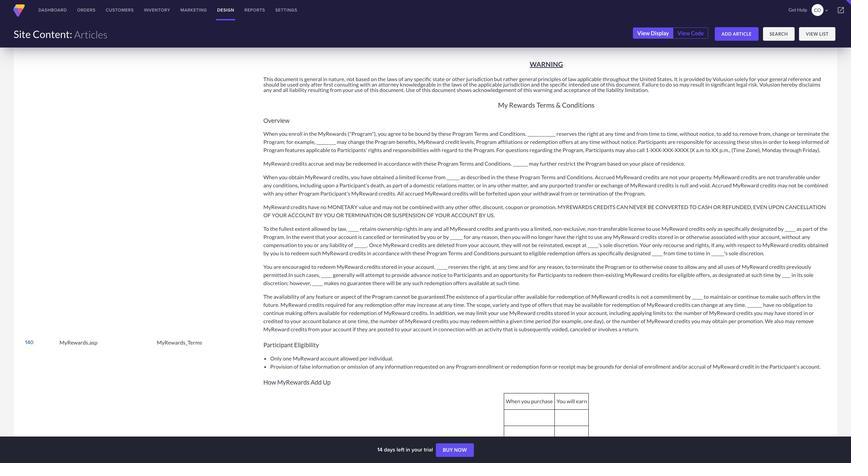 Task type: locate. For each thing, give the bounding box(es) containing it.
based right nature,
[[356, 76, 370, 82]]

myreward credits have no monetary value and may not be combined with any other offer, discount, coupon or promotion. myrewards credits can never be converted to cash or refunded, even upon cancellation of your account by you or termination or suspension of your account by us.
[[263, 204, 826, 219]]

promotion. down withdrawal
[[530, 204, 557, 210]]

program;
[[263, 139, 285, 145]]

_____'s
[[588, 242, 602, 249]]

when inside when you enroll in the myrewards ("program"), you agree to be bound by these program terms and conditions. _____________ reserves the right at any time and from time to time, without notice, to add to, remove from, change or terminate the program; for example, _________ may change the program benefits, myreward credit levels, program affiliations or redemption offers at any time without notice. participants are responsible for accessing these sites in order to keep informed of program features applicable to participants' rights and responsibilities with regard to the program. for questions regarding the program, participants may also call 1-xxx-xxx-xxxx (x a.m to xx p.m., (time zone), monday through friday).
[[263, 131, 278, 137]]

laws right "state"
[[451, 81, 462, 88]]

obtained
[[373, 174, 394, 181], [807, 242, 828, 249], [352, 449, 373, 455], [701, 449, 722, 455]]

participant's for allowed
[[770, 364, 800, 370]]

credit inside when you enroll in the myrewards ("program"), you agree to be bound by these program terms and conditions. _____________ reserves the right at any time and from time to time, without notice, to add to, remove from, change or terminate the program; for example, _________ may change the program benefits, myreward credit levels, program affiliations or redemption offers at any time without notice. participants are responsible for accessing these sites in order to keep informed of program features applicable to participants' rights and responsibilities with regard to the program. for questions regarding the program, participants may also call 1-xxx-xxx-xxxx (x a.m to xx p.m., (time zone), monday through friday).
[[445, 139, 459, 145]]

1 horizontal spatial matter,
[[512, 182, 529, 189]]

not inside to the fullest extent allowed by law, _____ retains ownership rights in any and all myreward credits and grants you a limited, non-exclusive, non-transferable license to use myreward credits only as specifically designated by _____ as part of the program. in the event that your account is cancelled or terminated by you or by ______ for any reason, then you will no longer have the right to use any myreward credits stored in or otherwise associated with your account, without any compensation to you or any liability of ______. once myreward credits are deleted from your account, they will not be reinstated, except at _____'s sole discretion. your only recourse and rights, if any, with respect to myreward credits obtained by you is to redeem such myreward credits in accordance with these program terms and conditions pursuant to eligible redemption offers as specifically designated _____ from time to time in ______'s sole discretion.
[[522, 242, 531, 249]]

or right "cash"
[[713, 204, 721, 210]]

based up exchange
[[607, 161, 621, 167]]

add
[[723, 131, 732, 137]]

accordance down the once
[[372, 250, 400, 257]]

limited
[[399, 174, 416, 181]]

applicable inside when you enroll in the myrewards ("program"), you agree to be bound by these program terms and conditions. _____________ reserves the right at any time and from time to time, without notice, to add to, remove from, change or terminate the program; for example, _________ may change the program benefits, myreward credit levels, program affiliations or redemption offers at any time without notice. participants are responsible for accessing these sites in order to keep informed of program features applicable to participants' rights and responsibilities with regard to the program. for questions regarding the program, participants may also call 1-xxx-xxx-xxxx (x a.m to xx p.m., (time zone), monday through friday).
[[306, 147, 330, 153]]

2 horizontal spatial program.
[[624, 190, 646, 197]]

if
[[711, 242, 715, 249], [353, 326, 356, 333]]

remove inside when you enroll in the myrewards ("program"), you agree to be bound by these program terms and conditions. _____________ reserves the right at any time and from time to time, without notice, to add to, remove from, change or terminate the program; for example, _________ may change the program benefits, myreward credit levels, program affiliations or redemption offers at any time without notice. participants are responsible for accessing these sites in order to keep informed of program features applicable to participants' rights and responsibilities with regard to the program. for questions regarding the program, participants may also call 1-xxx-xxx-xxxx (x a.m to xx p.m., (time zone), monday through friday).
[[740, 131, 758, 137]]

voided,
[[552, 326, 569, 333]]

cannot
[[394, 294, 410, 300]]

0 vertical spatial all
[[283, 87, 288, 93]]

in
[[323, 76, 327, 82], [437, 81, 441, 88], [705, 81, 710, 88], [304, 131, 308, 137], [763, 139, 768, 145], [378, 161, 382, 167], [491, 174, 495, 181], [482, 182, 487, 189], [418, 226, 423, 232], [674, 234, 679, 240], [367, 250, 371, 257], [706, 250, 710, 257], [398, 264, 402, 270], [792, 272, 796, 278], [807, 294, 811, 300], [571, 310, 575, 316], [804, 310, 808, 316], [433, 326, 437, 333], [755, 364, 760, 370], [406, 446, 410, 454]]

14 days left in your trial
[[377, 446, 434, 454]]

per up 'omission'
[[360, 355, 368, 362]]

may up upon
[[778, 182, 788, 189]]

1 vertical spatial when
[[263, 174, 278, 181]]

will inside when you obtain myreward credits, you have obtained a limited license from ______ as described in the these program terms and conditions. accrued myreward credits are not your property. myreward credits are not transferable under any conditions, including upon a participant's death, as part of a domestic relations matter, or in any other matter, and any purported transfer or exchange of myreward credits is null and void. accrued myreward credits may not be combined with any other program participant's myreward credits. all accrued myreward credits will be forfeited upon your withdrawal from or termination of the program.
[[470, 190, 478, 197]]

1 matter, from the left
[[458, 182, 475, 189]]

such up particular
[[496, 280, 507, 287]]

form
[[540, 364, 551, 370]]

for down the cease
[[670, 272, 677, 278]]

myreward credits accrue and may be redeemed in accordance with these program terms and conditions. _______ may further restrict the program based on your place of residence.
[[263, 161, 685, 167]]

have
[[361, 174, 372, 181], [308, 204, 319, 210], [555, 234, 566, 240], [763, 302, 775, 308], [775, 310, 786, 316], [323, 449, 335, 455], [440, 449, 451, 455], [689, 449, 700, 455]]

1 vertical spatial add
[[311, 379, 322, 386]]

my rewards terms & conditions
[[498, 101, 595, 109]]

1 horizontal spatial credits.
[[411, 310, 429, 316]]

may left further
[[529, 161, 539, 167]]

2 horizontal spatial without
[[782, 234, 801, 240]]

our down must
[[538, 457, 546, 463]]

1 horizontal spatial applicable
[[478, 81, 502, 88]]

friday).
[[803, 147, 821, 153]]

an inside this document is general in nature, not based on the laws of any specific state or other jurisdiction but rather general principles of law applicable throughout the united states. it is provided by volusion solely for your general reference and should be used only after first consulting with an attorney knowledgeable in the laws of the applicable jurisdiction and the specific intended use of this document. failure to do so may result in significant legal risk. volusion hereby disclaims any and all liability resulting from your use of this document. use of this document shows acknowledgement of this warning and acceptance of the liability limitation.
[[372, 81, 377, 88]]

discretion. down the "respect"
[[740, 250, 765, 257]]

for
[[749, 76, 756, 82], [286, 139, 293, 145], [705, 139, 712, 145], [464, 234, 471, 240], [529, 264, 536, 270], [530, 272, 537, 278], [670, 272, 677, 278], [548, 294, 556, 300], [347, 302, 354, 308], [604, 302, 611, 308], [341, 310, 348, 316], [615, 364, 622, 370]]

may right receipt
[[577, 364, 587, 370]]

1 horizontal spatial an
[[478, 326, 483, 333]]

add left article
[[722, 31, 732, 37]]

only up associated
[[706, 226, 717, 232]]

0 horizontal spatial they
[[357, 326, 368, 333]]

0 vertical spatial offer
[[514, 294, 525, 300]]

1 horizontal spatial add
[[722, 31, 732, 37]]

affiliations
[[498, 139, 523, 145]]

from up relations
[[434, 174, 446, 181]]

1 vertical spatial remove
[[796, 318, 814, 325]]

1 vertical spatial eligible
[[678, 272, 695, 278]]

program. inside when you enroll in the myrewards ("program"), you agree to be bound by these program terms and conditions. _____________ reserves the right at any time and from time to time, without notice, to add to, remove from, change or terminate the program; for example, _________ may change the program benefits, myreward credit levels, program affiliations or redemption offers at any time without notice. participants are responsible for accessing these sites in order to keep informed of program features applicable to participants' rights and responsibilities with regard to the program. for questions regarding the program, participants may also call 1-xxx-xxx-xxxx (x a.m to xx p.m., (time zone), monday through friday).
[[474, 147, 495, 153]]

allowed inside to the fullest extent allowed by law, _____ retains ownership rights in any and all myreward credits and grants you a limited, non-exclusive, non-transferable license to use myreward credits only as specifically designated by _____ as part of the program. in the event that your account is cancelled or terminated by you or by ______ for any reason, then you will no longer have the right to use any myreward credits stored in or otherwise associated with your account, without any compensation to you or any liability of ______. once myreward credits are deleted from your account, they will not be reinstated, except at _____'s sole discretion. your only recourse and rights, if any, with respect to myreward credits obtained by you is to redeem such myreward credits in accordance with these program terms and conditions pursuant to eligible redemption offers as specifically designated _____ from time to time in ______'s sole discretion.
[[311, 226, 330, 232]]

document.
[[616, 81, 641, 88], [380, 87, 405, 93]]

our
[[459, 457, 467, 463], [538, 457, 546, 463]]

offers inside when you enroll in the myrewards ("program"), you agree to be bound by these program terms and conditions. _____________ reserves the right at any time and from time to time, without notice, to add to, remove from, change or terminate the program; for example, _________ may change the program benefits, myreward credit levels, program affiliations or redemption offers at any time without notice. participants are responsible for accessing these sites in order to keep informed of program features applicable to participants' rights and responsibilities with regard to the program. for questions regarding the program, participants may also call 1-xxx-xxx-xxxx (x a.m to xx p.m., (time zone), monday through friday).
[[559, 139, 573, 145]]

1 horizontal spatial remove
[[796, 318, 814, 325]]

then-
[[593, 272, 606, 278]]

be inside only one myreward account allowed per individual. provision of false information or omission of any information requested on any program enrollment or redemption form or receipt may be grounds for denial of enrollment and/or accrual of myreward credit in the participant's account.
[[588, 364, 594, 370]]

order
[[769, 139, 782, 145]]

1 your from the left
[[272, 212, 287, 219]]

account, inside "the availability of any feature or aspect of the program cannot be guaranteed.the existence of a particular offer available for redemption of myreward credits is not a commitment by _____ to maintain or continue to make such offers in the future. myreward credits required for any redemption offer may increase at any time. the scope, variety and type of offers that may be available for redemption of myreward credits can change at any time. _______ have no obligation to continue making offers available for redemption of myreward credits. in addition, we may limit your use myreward credits stored in your account, including applying limits to: the number of myreward credits you may have stored in or credited to your account balance at one time, the number of myreward credits you may redeem within a given time period (for example, one day), or the number of myreward credits you may obtain per promotion. we also may remove myreward credits from your account if they are posted to your account in connection with an activity that is subsequently voided, canceled or involves a return."
[[588, 310, 608, 316]]

you for you will earn
[[557, 398, 566, 405]]

1 horizontal spatial terminate
[[797, 131, 820, 137]]

terminate inside when you enroll in the myrewards ("program"), you agree to be bound by these program terms and conditions. _____________ reserves the right at any time and from time to time, without notice, to add to, remove from, change or terminate the program; for example, _________ may change the program benefits, myreward credit levels, program affiliations or redemption offers at any time without notice. participants are responsible for accessing these sites in order to keep informed of program features applicable to participants' rights and responsibilities with regard to the program. for questions regarding the program, participants may also call 1-xxx-xxx-xxxx (x a.m to xx p.m., (time zone), monday through friday).
[[797, 131, 820, 137]]

they inside to the fullest extent allowed by law, _____ retains ownership rights in any and all myreward credits and grants you a limited, non-exclusive, non-transferable license to use myreward credits only as specifically designated by _____ as part of the program. in the event that your account is cancelled or terminated by you or by ______ for any reason, then you will no longer have the right to use any myreward credits stored in or otherwise associated with your account, without any compensation to you or any liability of ______. once myreward credits are deleted from your account, they will not be reinstated, except at _____'s sole discretion. your only recourse and rights, if any, with respect to myreward credits obtained by you is to redeem such myreward credits in accordance with these program terms and conditions pursuant to eligible redemption offers as specifically designated _____ from time to time in ______'s sole discretion.
[[501, 242, 512, 249]]

0 horizontal spatial program.
[[263, 234, 285, 240]]

0 horizontal spatial time,
[[358, 318, 370, 325]]

no left longer
[[531, 234, 537, 240]]

redeem down the limit
[[471, 318, 489, 325]]

view list link
[[799, 27, 836, 41]]

allowed inside only one myreward account allowed per individual. provision of false information or omission of any information requested on any program enrollment or redemption form or receipt may be grounds for denial of enrollment and/or accrual of myreward credit in the participant's account.
[[340, 355, 359, 362]]

will
[[470, 190, 478, 197], [522, 234, 530, 240], [513, 242, 521, 249], [356, 272, 364, 278], [386, 280, 395, 287], [567, 398, 575, 405], [650, 457, 658, 463]]

accrue
[[308, 161, 324, 167]]

these up regard
[[438, 131, 451, 137]]

liability down throughout
[[606, 87, 624, 93]]

are inside when you enroll in the myrewards ("program"), you agree to be bound by these program terms and conditions. _____________ reserves the right at any time and from time to time, without notice, to add to, remove from, change or terminate the program; for example, _________ may change the program benefits, myreward credit levels, program affiliations or redemption offers at any time without notice. participants are responsible for accessing these sites in order to keep informed of program features applicable to participants' rights and responsibilities with regard to the program. for questions regarding the program, participants may also call 1-xxx-xxx-xxxx (x a.m to xx p.m., (time zone), monday through friday).
[[668, 139, 676, 145]]

program inside to the fullest extent allowed by law, _____ retains ownership rights in any and all myreward credits and grants you a limited, non-exclusive, non-transferable license to use myreward credits only as specifically designated by _____ as part of the program. in the event that your account is cancelled or terminated by you or by ______ for any reason, then you will no longer have the right to use any myreward credits stored in or otherwise associated with your account, without any compensation to you or any liability of ______. once myreward credits are deleted from your account, they will not be reinstated, except at _____'s sole discretion. your only recourse and rights, if any, with respect to myreward credits obtained by you is to redeem such myreward credits in accordance with these program terms and conditions pursuant to eligible redemption offers as specifically designated _____ from time to time in ______'s sole discretion.
[[427, 250, 447, 257]]

stored
[[658, 234, 673, 240], [381, 264, 397, 270], [554, 310, 570, 316], [787, 310, 802, 316]]

bound
[[415, 131, 430, 137]]

will inside "if you believe that you have validly obtained any myreward credits that have not posted to your account, then you must contact us within ___ months after the date you claimed to have obtained myreward credits. you acknowledge and agree that we may require reasonable documentation to support your claim and our resolution of your claim after our internal customer service review processes will be considered binding and final by you."
[[650, 457, 658, 463]]

termination
[[345, 212, 382, 219]]

have up require
[[323, 449, 335, 455]]

2 vertical spatial sole
[[804, 272, 814, 278]]

0 vertical spatial terminate
[[797, 131, 820, 137]]

offers inside you are encouraged to redeem myreward credits stored in your account. _____ reserves the right, at any time and for any reason, to terminate the program or to otherwise cease to allow any and all uses of myreward credits previously permitted.in such cases, _____ generally will attempt to provide advance notice to participants and an opportunity for participants to redeem then-existing myreward credits for eligible offers, as designated at such time by ____ in its sole discretion; however, _____ makes no guarantee there will be any such redemption offers available at such time.
[[453, 280, 467, 287]]

applicable left the rather
[[478, 81, 502, 88]]

0 vertical spatial part
[[393, 182, 403, 189]]

0 vertical spatial also
[[626, 147, 636, 153]]

now
[[454, 448, 467, 453]]

accrued right void.
[[712, 182, 732, 189]]

redeem inside "the availability of any feature or aspect of the program cannot be guaranteed.the existence of a particular offer available for redemption of myreward credits is not a commitment by _____ to maintain or continue to make such offers in the future. myreward credits required for any redemption offer may increase at any time. the scope, variety and type of offers that may be available for redemption of myreward credits can change at any time. _______ have no obligation to continue making offers available for redemption of myreward credits. in addition, we may limit your use myreward credits stored in your account, including applying limits to: the number of myreward credits you may have stored in or credited to your account balance at one time, the number of myreward credits you may redeem within a given time period (for example, one day), or the number of myreward credits you may obtain per promotion. we also may remove myreward credits from your account if they are posted to your account in connection with an activity that is subsequently voided, canceled or involves a return."
[[471, 318, 489, 325]]

1 enrollment from the left
[[478, 364, 504, 370]]

1 account from the left
[[288, 212, 315, 219]]

part down cancellation
[[803, 226, 813, 232]]

including up return.
[[609, 310, 631, 316]]

1 horizontal spatial enrollment
[[645, 364, 671, 370]]

1 horizontal spatial non-
[[588, 226, 599, 232]]

view display link
[[633, 27, 673, 39]]

from up eligibility
[[308, 326, 320, 333]]

after
[[311, 81, 322, 88], [620, 449, 632, 455], [525, 457, 537, 463]]

1 horizontal spatial posted
[[461, 449, 477, 455]]

credit inside only one myreward account allowed per individual. provision of false information or omission of any information requested on any program enrollment or redemption form or receipt may be grounds for denial of enrollment and/or accrual of myreward credit in the participant's account.
[[740, 364, 754, 370]]

liability inside to the fullest extent allowed by law, _____ retains ownership rights in any and all myreward credits and grants you a limited, non-exclusive, non-transferable license to use myreward credits only as specifically designated by _____ as part of the program. in the event that your account is cancelled or terminated by you or by ______ for any reason, then you will no longer have the right to use any myreward credits stored in or otherwise associated with your account, without any compensation to you or any liability of ______. once myreward credits are deleted from your account, they will not be reinstated, except at _____'s sole discretion. your only recourse and rights, if any, with respect to myreward credits obtained by you is to redeem such myreward credits in accordance with these program terms and conditions pursuant to eligible redemption offers as specifically designated _____ from time to time in ______'s sole discretion.
[[330, 242, 347, 249]]

that down believe at the bottom of the page
[[285, 457, 294, 463]]

0 horizontal spatial matter,
[[458, 182, 475, 189]]

we right addition,
[[457, 310, 464, 316]]

designated down even
[[751, 226, 777, 232]]

enroll
[[289, 131, 303, 137]]

features
[[285, 147, 305, 153]]

time, inside "the availability of any feature or aspect of the program cannot be guaranteed.the existence of a particular offer available for redemption of myreward credits is not a commitment by _____ to maintain or continue to make such offers in the future. myreward credits required for any redemption offer may increase at any time. the scope, variety and type of offers that may be available for redemption of myreward credits can change at any time. _______ have no obligation to continue making offers available for redemption of myreward credits. in addition, we may limit your use myreward credits stored in your account, including applying limits to: the number of myreward credits you may have stored in or credited to your account balance at one time, the number of myreward credits you may redeem within a given time period (for example, one day), or the number of myreward credits you may obtain per promotion. we also may remove myreward credits from your account if they are posted to your account in connection with an activity that is subsequently voided, canceled or involves a return."
[[358, 318, 370, 325]]

domestic
[[413, 182, 435, 189]]

1 horizontal spatial view
[[678, 30, 690, 36]]

0 vertical spatial they
[[501, 242, 512, 249]]

1 information from the left
[[312, 364, 340, 370]]

1 horizontal spatial volusion
[[760, 81, 780, 88]]

credits. inside when you obtain myreward credits, you have obtained a limited license from ______ as described in the these program terms and conditions. accrued myreward credits are not your property. myreward credits are not transferable under any conditions, including upon a participant's death, as part of a domestic relations matter, or in any other matter, and any purported transfer or exchange of myreward credits is null and void. accrued myreward credits may not be combined with any other program participant's myreward credits. all accrued myreward credits will be forfeited upon your withdrawal from or termination of the program.
[[379, 190, 396, 197]]

available up "balance"
[[319, 310, 340, 316]]

accrual
[[689, 364, 706, 370]]

1 horizontal spatial including
[[609, 310, 631, 316]]

1 horizontal spatial combined
[[805, 182, 828, 189]]

eligible inside you are encouraged to redeem myreward credits stored in your account. _____ reserves the right, at any time and for any reason, to terminate the program or to otherwise cease to allow any and all uses of myreward credits previously permitted.in such cases, _____ generally will attempt to provide advance notice to participants and an opportunity for participants to redeem then-existing myreward credits for eligible offers, as designated at such time by ____ in its sole discretion; however, _____ makes no guarantee there will be any such redemption offers available at such time.
[[678, 272, 695, 278]]

1 horizontal spatial only
[[652, 242, 662, 249]]

you inside you are encouraged to redeem myreward credits stored in your account. _____ reserves the right, at any time and for any reason, to terminate the program or to otherwise cease to allow any and all uses of myreward credits previously permitted.in such cases, _____ generally will attempt to provide advance notice to participants and an opportunity for participants to redeem then-existing myreward credits for eligible offers, as designated at such time by ____ in its sole discretion; however, _____ makes no guarantee there will be any such redemption offers available at such time.
[[263, 264, 272, 270]]

is up ______.
[[358, 234, 362, 240]]

by down compensation
[[263, 250, 269, 257]]

_____
[[348, 226, 359, 232], [785, 226, 796, 232], [652, 250, 663, 257], [437, 264, 447, 270], [321, 272, 332, 278], [312, 280, 323, 287], [692, 294, 703, 300]]

specific left law
[[550, 81, 568, 88]]

any inside "if you believe that you have validly obtained any myreward credits that have not posted to your account, then you must contact us within ___ months after the date you claimed to have obtained myreward credits. you acknowledge and agree that we may require reasonable documentation to support your claim and our resolution of your claim after our internal customer service review processes will be considered binding and final by you."
[[374, 449, 383, 455]]

0 horizontal spatial you
[[263, 264, 272, 270]]

1 horizontal spatial account.
[[801, 364, 821, 370]]

2 by from the left
[[479, 212, 486, 219]]

0 horizontal spatial only
[[300, 81, 310, 88]]

1 horizontal spatial specific
[[550, 81, 568, 88]]

1 vertical spatial rights
[[404, 226, 417, 232]]

extent
[[295, 226, 310, 232]]

0 vertical spatial only
[[300, 81, 310, 88]]

without up 'previously'
[[782, 234, 801, 240]]

use up _____'s
[[594, 234, 603, 240]]

one left day),
[[584, 318, 593, 325]]

we inside "if you believe that you have validly obtained any myreward credits that have not posted to your account, then you must contact us within ___ months after the date you claimed to have obtained myreward credits. you acknowledge and agree that we may require reasonable documentation to support your claim and our resolution of your claim after our internal customer service review processes will be considered binding and final by you."
[[296, 457, 303, 463]]

all inside to the fullest extent allowed by law, _____ retains ownership rights in any and all myreward credits and grants you a limited, non-exclusive, non-transferable license to use myreward credits only as specifically designated by _____ as part of the program. in the event that your account is cancelled or terminated by you or by ______ for any reason, then you will no longer have the right to use any myreward credits stored in or otherwise associated with your account, without any compensation to you or any liability of ______. once myreward credits are deleted from your account, they will not be reinstated, except at _____'s sole discretion. your only recourse and rights, if any, with respect to myreward credits obtained by you is to redeem such myreward credits in accordance with these program terms and conditions pursuant to eligible redemption offers as specifically designated _____ from time to time in ______'s sole discretion.
[[443, 226, 449, 232]]

that
[[315, 234, 325, 240], [553, 302, 563, 308], [503, 326, 513, 333], [303, 449, 312, 455], [429, 449, 439, 455], [285, 457, 294, 463]]

be inside myreward credits have no monetary value and may not be combined with any other offer, discount, coupon or promotion. myrewards credits can never be converted to cash or refunded, even upon cancellation of your account by you or termination or suspension of your account by us.
[[402, 204, 408, 210]]

0 horizontal spatial view
[[637, 30, 650, 36]]

0 horizontal spatial account.
[[415, 264, 436, 270]]

 link
[[831, 0, 851, 20]]

article
[[733, 31, 752, 37]]

reinstated,
[[538, 242, 564, 249]]

2 account from the left
[[451, 212, 478, 219]]

140
[[25, 339, 34, 347]]

also inside "the availability of any feature or aspect of the program cannot be guaranteed.the existence of a particular offer available for redemption of myreward credits is not a commitment by _____ to maintain or continue to make such offers in the future. myreward credits required for any redemption offer may increase at any time. the scope, variety and type of offers that may be available for redemption of myreward credits can change at any time. _______ have no obligation to continue making offers available for redemption of myreward credits. in addition, we may limit your use myreward credits stored in your account, including applying limits to: the number of myreward credits you may have stored in or credited to your account balance at one time, the number of myreward credits you may redeem within a given time period (for example, one day), or the number of myreward credits you may obtain per promotion. we also may remove myreward credits from your account if they are posted to your account in connection with an activity that is subsequently voided, canceled or involves a return."
[[774, 318, 784, 325]]

number down cannot
[[379, 318, 398, 325]]

redemption inside to the fullest extent allowed by law, _____ retains ownership rights in any and all myreward credits and grants you a limited, non-exclusive, non-transferable license to use myreward credits only as specifically designated by _____ as part of the program. in the event that your account is cancelled or terminated by you or by ______ for any reason, then you will no longer have the right to use any myreward credits stored in or otherwise associated with your account, without any compensation to you or any liability of ______. once myreward credits are deleted from your account, they will not be reinstated, except at _____'s sole discretion. your only recourse and rights, if any, with respect to myreward credits obtained by you is to redeem such myreward credits in accordance with these program terms and conditions pursuant to eligible redemption offers as specifically designated _____ from time to time in ______'s sole discretion.
[[547, 250, 575, 257]]

have inside myreward credits have no monetary value and may not be combined with any other offer, discount, coupon or promotion. myrewards credits can never be converted to cash or refunded, even upon cancellation of your account by you or termination or suspension of your account by us.
[[308, 204, 319, 210]]

such down event
[[310, 250, 321, 257]]

0 vertical spatial reason,
[[482, 234, 499, 240]]

1 vertical spatial credits.
[[411, 310, 429, 316]]

program,
[[563, 147, 584, 153]]

conditions. inside when you obtain myreward credits, you have obtained a limited license from ______ as described in the these program terms and conditions. accrued myreward credits are not your property. myreward credits are not transferable under any conditions, including upon a participant's death, as part of a domestic relations matter, or in any other matter, and any purported transfer or exchange of myreward credits is null and void. accrued myreward credits may not be combined with any other program participant's myreward credits. all accrued myreward credits will be forfeited upon your withdrawal from or termination of the program.
[[567, 174, 594, 181]]

0 vertical spatial rights
[[368, 147, 382, 153]]

0 vertical spatial add
[[722, 31, 732, 37]]

that inside to the fullest extent allowed by law, _____ retains ownership rights in any and all myreward credits and grants you a limited, non-exclusive, non-transferable license to use myreward credits only as specifically designated by _____ as part of the program. in the event that your account is cancelled or terminated by you or by ______ for any reason, then you will no longer have the right to use any myreward credits stored in or otherwise associated with your account, without any compensation to you or any liability of ______. once myreward credits are deleted from your account, they will not be reinstated, except at _____'s sole discretion. your only recourse and rights, if any, with respect to myreward credits obtained by you is to redeem such myreward credits in accordance with these program terms and conditions pursuant to eligible redemption offers as specifically designated _____ from time to time in ______'s sole discretion.
[[315, 234, 325, 240]]

1 horizontal spatial general
[[519, 76, 537, 82]]

myrewards.asp
[[59, 340, 97, 346]]

the down existence
[[466, 302, 476, 308]]

1 horizontal spatial eligible
[[678, 272, 695, 278]]

obtain inside when you obtain myreward credits, you have obtained a limited license from ______ as described in the these program terms and conditions. accrued myreward credits are not your property. myreward credits are not transferable under any conditions, including upon a participant's death, as part of a domestic relations matter, or in any other matter, and any purported transfer or exchange of myreward credits is null and void. accrued myreward credits may not be combined with any other program participant's myreward credits. all accrued myreward credits will be forfeited upon your withdrawal from or termination of the program.
[[289, 174, 304, 181]]

2 claim from the left
[[511, 457, 524, 463]]

no inside to the fullest extent allowed by law, _____ retains ownership rights in any and all myreward credits and grants you a limited, non-exclusive, non-transferable license to use myreward credits only as specifically designated by _____ as part of the program. in the event that your account is cancelled or terminated by you or by ______ for any reason, then you will no longer have the right to use any myreward credits stored in or otherwise associated with your account, without any compensation to you or any liability of ______. once myreward credits are deleted from your account, they will not be reinstated, except at _____'s sole discretion. your only recourse and rights, if any, with respect to myreward credits obtained by you is to redeem such myreward credits in accordance with these program terms and conditions pursuant to eligible redemption offers as specifically designated _____ from time to time in ______'s sole discretion.
[[531, 234, 537, 240]]

accrued
[[405, 190, 424, 197]]

1 horizontal spatial document.
[[616, 81, 641, 88]]

including inside "the availability of any feature or aspect of the program cannot be guaranteed.the existence of a particular offer available for redemption of myreward credits is not a commitment by _____ to maintain or continue to make such offers in the future. myreward credits required for any redemption offer may increase at any time. the scope, variety and type of offers that may be available for redemption of myreward credits can change at any time. _______ have no obligation to continue making offers available for redemption of myreward credits. in addition, we may limit your use myreward credits stored in your account, including applying limits to: the number of myreward credits you may have stored in or credited to your account balance at one time, the number of myreward credits you may redeem within a given time period (for example, one day), or the number of myreward credits you may obtain per promotion. we also may remove myreward credits from your account if they are posted to your account in connection with an activity that is subsequently voided, canceled or involves a return."
[[609, 310, 631, 316]]

by inside this document is general in nature, not based on the laws of any specific state or other jurisdiction but rather general principles of law applicable throughout the united states. it is provided by volusion solely for your general reference and should be used only after first consulting with an attorney knowledgeable in the laws of the applicable jurisdiction and the specific intended use of this document. failure to do so may result in significant legal risk. volusion hereby disclaims any and all liability resulting from your use of this document. use of this document shows acknowledgement of this warning and acceptance of the liability limitation.
[[706, 76, 712, 82]]

it
[[674, 76, 678, 82]]

reason, inside to the fullest extent allowed by law, _____ retains ownership rights in any and all myreward credits and grants you a limited, non-exclusive, non-transferable license to use myreward credits only as specifically designated by _____ as part of the program. in the event that your account is cancelled or terminated by you or by ______ for any reason, then you will no longer have the right to use any myreward credits stored in or otherwise associated with your account, without any compensation to you or any liability of ______. once myreward credits are deleted from your account, they will not be reinstated, except at _____'s sole discretion. your only recourse and rights, if any, with respect to myreward credits obtained by you is to redeem such myreward credits in accordance with these program terms and conditions pursuant to eligible redemption offers as specifically designated _____ from time to time in ______'s sole discretion.
[[482, 234, 499, 240]]

myreward inside myreward credits have no monetary value and may not be combined with any other offer, discount, coupon or promotion. myrewards credits can never be converted to cash or refunded, even upon cancellation of your account by you or termination or suspension of your account by us.
[[263, 204, 290, 210]]

1 horizontal spatial license
[[629, 226, 645, 232]]

of
[[399, 76, 403, 82], [562, 76, 567, 82], [463, 81, 468, 88], [600, 81, 605, 88], [364, 87, 369, 93], [416, 87, 421, 93], [518, 87, 522, 93], [591, 87, 596, 93], [824, 139, 829, 145], [655, 161, 660, 167], [404, 182, 408, 189], [624, 182, 629, 189], [609, 190, 614, 197], [814, 226, 819, 232], [348, 242, 353, 249], [736, 264, 741, 270], [300, 294, 305, 300], [357, 294, 362, 300], [480, 294, 484, 300], [585, 294, 590, 300], [532, 302, 537, 308], [641, 302, 646, 308], [378, 310, 383, 316], [703, 310, 708, 316], [399, 318, 404, 325], [641, 318, 646, 325], [294, 364, 299, 370], [369, 364, 374, 370], [639, 364, 644, 370], [707, 364, 712, 370], [494, 457, 498, 463]]

for down to the fullest extent allowed by law, _____ retains ownership rights in any and all myreward credits and grants you a limited, non-exclusive, non-transferable license to use myreward credits only as specifically designated by _____ as part of the program. in the event that your account is cancelled or terminated by you or by ______ for any reason, then you will no longer have the right to use any myreward credits stored in or otherwise associated with your account, without any compensation to you or any liability of ______. once myreward credits are deleted from your account, they will not be reinstated, except at _____'s sole discretion. your only recourse and rights, if any, with respect to myreward credits obtained by you is to redeem such myreward credits in accordance with these program terms and conditions pursuant to eligible redemption offers as specifically designated _____ from time to time in ______'s sole discretion.
[[529, 264, 536, 270]]

view for view display
[[637, 30, 650, 36]]

1 horizontal spatial _______
[[747, 302, 762, 308]]

is up applying
[[636, 294, 640, 300]]

from inside "the availability of any feature or aspect of the program cannot be guaranteed.the existence of a particular offer available for redemption of myreward credits is not a commitment by _____ to maintain or continue to make such offers in the future. myreward credits required for any redemption offer may increase at any time. the scope, variety and type of offers that may be available for redemption of myreward credits can change at any time. _______ have no obligation to continue making offers available for redemption of myreward credits. in addition, we may limit your use myreward credits stored in your account, including applying limits to: the number of myreward credits you may have stored in or credited to your account balance at one time, the number of myreward credits you may redeem within a given time period (for example, one day), or the number of myreward credits you may obtain per promotion. we also may remove myreward credits from your account if they are posted to your account in connection with an activity that is subsequently voided, canceled or involves a return."
[[308, 326, 320, 333]]

cancellation
[[785, 204, 826, 210]]

participant's inside only one myreward account allowed per individual. provision of false information or omission of any information requested on any program enrollment or redemption form or receipt may be grounds for denial of enrollment and/or accrual of myreward credit in the participant's account.
[[770, 364, 800, 370]]

activity
[[484, 326, 502, 333]]

1 horizontal spatial credit
[[740, 364, 754, 370]]

a left given
[[506, 318, 509, 325]]

part inside when you obtain myreward credits, you have obtained a limited license from ______ as described in the these program terms and conditions. accrued myreward credits are not your property. myreward credits are not transferable under any conditions, including upon a participant's death, as part of a domestic relations matter, or in any other matter, and any purported transfer or exchange of myreward credits is null and void. accrued myreward credits may not be combined with any other program participant's myreward credits. all accrued myreward credits will be forfeited upon your withdrawal from or termination of the program.
[[393, 182, 403, 189]]

or inside myreward credits have no monetary value and may not be combined with any other offer, discount, coupon or promotion. myrewards credits can never be converted to cash or refunded, even upon cancellation of your account by you or termination or suspension of your account by us.
[[524, 204, 529, 210]]


[[824, 7, 830, 14]]

2 general from the left
[[519, 76, 537, 82]]

2 enrollment from the left
[[645, 364, 671, 370]]

that left 'buy'
[[429, 449, 439, 455]]

1 xxx- from the left
[[651, 147, 663, 153]]

be down the participants' at the left
[[346, 161, 352, 167]]

0 vertical spatial time,
[[667, 131, 679, 137]]

1 horizontal spatial we
[[457, 310, 464, 316]]

xxx- up residence.
[[663, 147, 675, 153]]

be left the grounds
[[588, 364, 594, 370]]

by left you.
[[734, 457, 739, 463]]

volusion right risk.
[[760, 81, 780, 88]]

if inside "the availability of any feature or aspect of the program cannot be guaranteed.the existence of a particular offer available for redemption of myreward credits is not a commitment by _____ to maintain or continue to make such offers in the future. myreward credits required for any redemption offer may increase at any time. the scope, variety and type of offers that may be available for redemption of myreward credits can change at any time. _______ have no obligation to continue making offers available for redemption of myreward credits. in addition, we may limit your use myreward credits stored in your account, including applying limits to: the number of myreward credits you may have stored in or credited to your account balance at one time, the number of myreward credits you may redeem within a given time period (for example, one day), or the number of myreward credits you may obtain per promotion. we also may remove myreward credits from your account if they are posted to your account in connection with an activity that is subsequently voided, canceled or involves a return."
[[353, 326, 356, 333]]

1 vertical spatial in
[[430, 310, 434, 316]]

promotion. inside myreward credits have no monetary value and may not be combined with any other offer, discount, coupon or promotion. myrewards credits can never be converted to cash or refunded, even upon cancellation of your account by you or termination or suspension of your account by us.
[[530, 204, 557, 210]]

your down variety
[[488, 310, 499, 316]]

liability
[[289, 87, 307, 93], [606, 87, 624, 93], [330, 242, 347, 249]]

myrewards down false
[[277, 379, 310, 386]]

transferable inside to the fullest extent allowed by law, _____ retains ownership rights in any and all myreward credits and grants you a limited, non-exclusive, non-transferable license to use myreward credits only as specifically designated by _____ as part of the program. in the event that your account is cancelled or terminated by you or by ______ for any reason, then you will no longer have the right to use any myreward credits stored in or otherwise associated with your account, without any compensation to you or any liability of ______. once myreward credits are deleted from your account, they will not be reinstated, except at _____'s sole discretion. your only recourse and rights, if any, with respect to myreward credits obtained by you is to redeem such myreward credits in accordance with these program terms and conditions pursuant to eligible redemption offers as specifically designated _____ from time to time in ______'s sole discretion.
[[599, 226, 628, 232]]

addition,
[[435, 310, 456, 316]]

time,
[[667, 131, 679, 137], [358, 318, 370, 325]]

will up offer, at the right of page
[[470, 190, 478, 197]]

1-
[[646, 147, 651, 153]]

reason, down reinstated,
[[547, 264, 564, 270]]

notice
[[432, 272, 446, 278]]

be inside you are encouraged to redeem myreward credits stored in your account. _____ reserves the right, at any time and for any reason, to terminate the program or to otherwise cease to allow any and all uses of myreward credits previously permitted.in such cases, _____ generally will attempt to provide advance notice to participants and an opportunity for participants to redeem then-existing myreward credits for eligible offers, as designated at such time by ____ in its sole discretion; however, _____ makes no guarantee there will be any such redemption offers available at such time.
[[396, 280, 402, 287]]

accrued up exchange
[[595, 174, 615, 181]]

this document is general in nature, not based on the laws of any specific state or other jurisdiction but rather general principles of law applicable throughout the united states. it is provided by volusion solely for your general reference and should be used only after first consulting with an attorney knowledgeable in the laws of the applicable jurisdiction and the specific intended use of this document. failure to do so may result in significant legal risk. volusion hereby disclaims any and all liability resulting from your use of this document. use of this document shows acknowledgement of this warning and acceptance of the liability limitation.
[[263, 76, 821, 93]]

no inside myreward credits have no monetary value and may not be combined with any other offer, discount, coupon or promotion. myrewards credits can never be converted to cash or refunded, even upon cancellation of your account by you or termination or suspension of your account by us.
[[320, 204, 327, 210]]

0 horizontal spatial one
[[283, 355, 292, 362]]

0 horizontal spatial based
[[356, 76, 370, 82]]

never
[[629, 204, 647, 210]]

may inside "if you believe that you have validly obtained any myreward credits that have not posted to your account, then you must contact us within ___ months after the date you claimed to have obtained myreward credits. you acknowledge and agree that we may require reasonable documentation to support your claim and our resolution of your claim after our internal customer service review processes will be considered binding and final by you."
[[304, 457, 314, 463]]

account down offer, at the right of page
[[451, 212, 478, 219]]

this
[[606, 81, 615, 88], [370, 87, 379, 93], [422, 87, 431, 93], [523, 87, 532, 93]]

by inside you are encouraged to redeem myreward credits stored in your account. _____ reserves the right, at any time and for any reason, to terminate the program or to otherwise cease to allow any and all uses of myreward credits previously permitted.in such cases, _____ generally will attempt to provide advance notice to participants and an opportunity for participants to redeem then-existing myreward credits for eligible offers, as designated at such time by ____ in its sole discretion; however, _____ makes no guarantee there will be any such redemption offers available at such time.
[[775, 272, 781, 278]]

trial
[[424, 446, 433, 454]]

not inside "if you believe that you have validly obtained any myreward credits that have not posted to your account, then you must contact us within ___ months after the date you claimed to have obtained myreward credits. you acknowledge and agree that we may require reasonable documentation to support your claim and our resolution of your claim after our internal customer service review processes will be considered binding and final by you."
[[452, 449, 460, 455]]

available up "type"
[[526, 294, 547, 300]]

0 horizontal spatial including
[[300, 182, 322, 189]]

redemption inside only one myreward account allowed per individual. provision of false information or omission of any information requested on any program enrollment or redemption form or receipt may be grounds for denial of enrollment and/or accrual of myreward credit in the participant's account.
[[511, 364, 539, 370]]

0 horizontal spatial accrued
[[595, 174, 615, 181]]

1 vertical spatial terminate
[[571, 264, 595, 270]]

generally
[[333, 272, 355, 278]]

acknowledge
[[779, 449, 811, 455]]

1 by from the left
[[316, 212, 323, 219]]

0 horizontal spatial discretion.
[[614, 242, 639, 249]]

offer down cannot
[[393, 302, 405, 308]]

participant's
[[340, 182, 369, 189], [320, 190, 350, 197], [770, 364, 800, 370]]

have up extent
[[308, 204, 319, 210]]

with inside myreward credits have no monetary value and may not be combined with any other offer, discount, coupon or promotion. myrewards credits can never be converted to cash or refunded, even upon cancellation of your account by you or termination or suspension of your account by us.
[[434, 204, 444, 210]]

0 horizontal spatial credit
[[445, 139, 459, 145]]

0 vertical spatial on
[[371, 76, 377, 82]]

all up deleted
[[443, 226, 449, 232]]

when for when you enroll in the myrewards ("program"), you agree to be bound by these program terms and conditions. _____________ reserves the right at any time and from time to time, without notice, to add to, remove from, change or terminate the program; for example, _________ may change the program benefits, myreward credit levels, program affiliations or redemption offers at any time without notice. participants are responsible for accessing these sites in order to keep informed of program features applicable to participants' rights and responsibilities with regard to the program. for questions regarding the program, participants may also call 1-xxx-xxx-xxxx (x a.m to xx p.m., (time zone), monday through friday).
[[263, 131, 278, 137]]

be inside to the fullest extent allowed by law, _____ retains ownership rights in any and all myreward credits and grants you a limited, non-exclusive, non-transferable license to use myreward credits only as specifically designated by _____ as part of the program. in the event that your account is cancelled or terminated by you or by ______ for any reason, then you will no longer have the right to use any myreward credits stored in or otherwise associated with your account, without any compensation to you or any liability of ______. once myreward credits are deleted from your account, they will not be reinstated, except at _____'s sole discretion. your only recourse and rights, if any, with respect to myreward credits obtained by you is to redeem such myreward credits in accordance with these program terms and conditions pursuant to eligible redemption offers as specifically designated _____ from time to time in ______'s sole discretion.
[[532, 242, 537, 249]]

for
[[496, 147, 504, 153]]

obtained up death,
[[373, 174, 394, 181]]

laws left knowledgeable
[[387, 76, 397, 82]]

code
[[691, 30, 704, 36]]

time inside "the availability of any feature or aspect of the program cannot be guaranteed.the existence of a particular offer available for redemption of myreward credits is not a commitment by _____ to maintain or continue to make such offers in the future. myreward credits required for any redemption offer may increase at any time. the scope, variety and type of offers that may be available for redemption of myreward credits can change at any time. _______ have no obligation to continue making offers available for redemption of myreward credits. in addition, we may limit your use myreward credits stored in your account, including applying limits to: the number of myreward credits you may have stored in or credited to your account balance at one time, the number of myreward credits you may redeem within a given time period (for example, one day), or the number of myreward credits you may obtain per promotion. we also may remove myreward credits from your account if they are posted to your account in connection with an activity that is subsequently voided, canceled or involves a return."
[[524, 318, 534, 325]]

_______ inside "the availability of any feature or aspect of the program cannot be guaranteed.the existence of a particular offer available for redemption of myreward credits is not a commitment by _____ to maintain or continue to make such offers in the future. myreward credits required for any redemption offer may increase at any time. the scope, variety and type of offers that may be available for redemption of myreward credits can change at any time. _______ have no obligation to continue making offers available for redemption of myreward credits. in addition, we may limit your use myreward credits stored in your account, including applying limits to: the number of myreward credits you may have stored in or credited to your account balance at one time, the number of myreward credits you may redeem within a given time period (for example, one day), or the number of myreward credits you may obtain per promotion. we also may remove myreward credits from your account if they are posted to your account in connection with an activity that is subsequently voided, canceled or involves a return."
[[747, 302, 762, 308]]

offers down except
[[576, 250, 590, 257]]

program. inside when you obtain myreward credits, you have obtained a limited license from ______ as described in the these program terms and conditions. accrued myreward credits are not your property. myreward credits are not transferable under any conditions, including upon a participant's death, as part of a domestic relations matter, or in any other matter, and any purported transfer or exchange of myreward credits is null and void. accrued myreward credits may not be combined with any other program participant's myreward credits. all accrued myreward credits will be forfeited upon your withdrawal from or termination of the program.
[[624, 190, 646, 197]]

nature,
[[328, 76, 346, 82]]

0 vertical spatial specifically
[[724, 226, 750, 232]]

buy
[[443, 448, 453, 453]]

are inside "the availability of any feature or aspect of the program cannot be guaranteed.the existence of a particular offer available for redemption of myreward credits is not a commitment by _____ to maintain or continue to make such offers in the future. myreward credits required for any redemption offer may increase at any time. the scope, variety and type of offers that may be available for redemption of myreward credits can change at any time. _______ have no obligation to continue making offers available for redemption of myreward credits. in addition, we may limit your use myreward credits stored in your account, including applying limits to: the number of myreward credits you may have stored in or credited to your account balance at one time, the number of myreward credits you may redeem within a given time period (for example, one day), or the number of myreward credits you may obtain per promotion. we also may remove myreward credits from your account if they are posted to your account in connection with an activity that is subsequently voided, canceled or involves a return."
[[369, 326, 376, 333]]

when up program;
[[263, 131, 278, 137]]

regard
[[442, 147, 457, 153]]

the up future.
[[263, 294, 272, 300]]

for inside this document is general in nature, not based on the laws of any specific state or other jurisdiction but rather general principles of law applicable throughout the united states. it is provided by volusion solely for your general reference and should be used only after first consulting with an attorney knowledgeable in the laws of the applicable jurisdiction and the specific intended use of this document. failure to do so may result in significant legal risk. volusion hereby disclaims any and all liability resulting from your use of this document. use of this document shows acknowledgement of this warning and acceptance of the liability limitation.
[[749, 76, 756, 82]]

not inside this document is general in nature, not based on the laws of any specific state or other jurisdiction but rather general principles of law applicable throughout the united states. it is provided by volusion solely for your general reference and should be used only after first consulting with an attorney knowledgeable in the laws of the applicable jurisdiction and the specific intended use of this document. failure to do so may result in significant legal risk. volusion hereby disclaims any and all liability resulting from your use of this document. use of this document shows acknowledgement of this warning and acceptance of the liability limitation.
[[347, 76, 355, 82]]

are up xxxx
[[668, 139, 676, 145]]

reserves up program,
[[557, 131, 577, 137]]

0 vertical spatial within
[[490, 318, 505, 325]]

designated inside you are encouraged to redeem myreward credits stored in your account. _____ reserves the right, at any time and for any reason, to terminate the program or to otherwise cease to allow any and all uses of myreward credits previously permitted.in such cases, _____ generally will attempt to provide advance notice to participants and an opportunity for participants to redeem then-existing myreward credits for eligible offers, as designated at such time by ____ in its sole discretion; however, _____ makes no guarantee there will be any such redemption offers available at such time.
[[718, 272, 745, 278]]

promotion. inside "the availability of any feature or aspect of the program cannot be guaranteed.the existence of a particular offer available for redemption of myreward credits is not a commitment by _____ to maintain or continue to make such offers in the future. myreward credits required for any redemption offer may increase at any time. the scope, variety and type of offers that may be available for redemption of myreward credits can change at any time. _______ have no obligation to continue making offers available for redemption of myreward credits. in addition, we may limit your use myreward credits stored in your account, including applying limits to: the number of myreward credits you may have stored in or credited to your account balance at one time, the number of myreward credits you may redeem within a given time period (for example, one day), or the number of myreward credits you may obtain per promotion. we also may remove myreward credits from your account if they are posted to your account in connection with an activity that is subsequently voided, canceled or involves a return."
[[738, 318, 764, 325]]

and inside myreward credits have no monetary value and may not be combined with any other offer, discount, coupon or promotion. myrewards credits can never be converted to cash or refunded, even upon cancellation of your account by you or termination or suspension of your account by us.
[[373, 204, 381, 210]]

rights,
[[695, 242, 710, 249]]

0 horizontal spatial allowed
[[311, 226, 330, 232]]

with inside when you obtain myreward credits, you have obtained a limited license from ______ as described in the these program terms and conditions. accrued myreward credits are not your property. myreward credits are not transferable under any conditions, including upon a participant's death, as part of a domestic relations matter, or in any other matter, and any purported transfer or exchange of myreward credits is null and void. accrued myreward credits may not be combined with any other program participant's myreward credits. all accrued myreward credits will be forfeited upon your withdrawal from or termination of the program.
[[263, 190, 274, 197]]

specifically down _____'s
[[598, 250, 624, 257]]

1 vertical spatial an
[[493, 272, 499, 278]]

promotion.
[[530, 204, 557, 210], [738, 318, 764, 325]]

an inside you are encouraged to redeem myreward credits stored in your account. _____ reserves the right, at any time and for any reason, to terminate the program or to otherwise cease to allow any and all uses of myreward credits previously permitted.in such cases, _____ generally will attempt to provide advance notice to participants and an opportunity for participants to redeem then-existing myreward credits for eligible offers, as designated at such time by ____ in its sole discretion; however, _____ makes no guarantee there will be any such redemption offers available at such time.
[[493, 272, 499, 278]]

document down "state"
[[432, 87, 456, 93]]

sole
[[603, 242, 613, 249], [729, 250, 738, 257], [804, 272, 814, 278]]

such inside to the fullest extent allowed by law, _____ retains ownership rights in any and all myreward credits and grants you a limited, non-exclusive, non-transferable license to use myreward credits only as specifically designated by _____ as part of the program. in the event that your account is cancelled or terminated by you or by ______ for any reason, then you will no longer have the right to use any myreward credits stored in or otherwise associated with your account, without any compensation to you or any liability of ______. once myreward credits are deleted from your account, they will not be reinstated, except at _____'s sole discretion. your only recourse and rights, if any, with respect to myreward credits obtained by you is to redeem such myreward credits in accordance with these program terms and conditions pursuant to eligible redemption offers as specifically designated _____ from time to time in ______'s sole discretion.
[[310, 250, 321, 257]]

______ up relations
[[447, 174, 459, 181]]

1 horizontal spatial promotion.
[[738, 318, 764, 325]]

these inside to the fullest extent allowed by law, _____ retains ownership rights in any and all myreward credits and grants you a limited, non-exclusive, non-transferable license to use myreward credits only as specifically designated by _____ as part of the program. in the event that your account is cancelled or terminated by you or by ______ for any reason, then you will no longer have the right to use any myreward credits stored in or otherwise associated with your account, without any compensation to you or any liability of ______. once myreward credits are deleted from your account, they will not be reinstated, except at _____'s sole discretion. your only recourse and rights, if any, with respect to myreward credits obtained by you is to redeem such myreward credits in accordance with these program terms and conditions pursuant to eligible redemption offers as specifically designated _____ from time to time in ______'s sole discretion.
[[412, 250, 425, 257]]

for down offer, at the right of page
[[464, 234, 471, 240]]

1 horizontal spatial on
[[439, 364, 445, 370]]

2 your from the left
[[435, 212, 450, 219]]

left
[[397, 446, 404, 454]]

0 vertical spatial combined
[[805, 182, 828, 189]]

on inside this document is general in nature, not based on the laws of any specific state or other jurisdiction but rather general principles of law applicable throughout the united states. it is provided by volusion solely for your general reference and should be used only after first consulting with an attorney knowledgeable in the laws of the applicable jurisdiction and the specific intended use of this document. failure to do so may result in significant legal risk. volusion hereby disclaims any and all liability resulting from your use of this document. use of this document shows acknowledgement of this warning and acceptance of the liability limitation.
[[371, 76, 377, 82]]

1 horizontal spatial account
[[451, 212, 478, 219]]

0 horizontal spatial information
[[312, 364, 340, 370]]

applicable
[[577, 76, 602, 82], [478, 81, 502, 88], [306, 147, 330, 153]]

1 horizontal spatial obtain
[[712, 318, 728, 325]]

by right result
[[706, 76, 712, 82]]

1 vertical spatial all
[[443, 226, 449, 232]]

from inside when you enroll in the myrewards ("program"), you agree to be bound by these program terms and conditions. _____________ reserves the right at any time and from time to time, without notice, to add to, remove from, change or terminate the program; for example, _________ may change the program benefits, myreward credit levels, program affiliations or redemption offers at any time without notice. participants are responsible for accessing these sites in order to keep informed of program features applicable to participants' rights and responsibilities with regard to the program. for questions regarding the program, participants may also call 1-xxx-xxx-xxxx (x a.m to xx p.m., (time zone), monday through friday).
[[636, 131, 648, 137]]

you are encouraged to redeem myreward credits stored in your account. _____ reserves the right, at any time and for any reason, to terminate the program or to otherwise cease to allow any and all uses of myreward credits previously permitted.in such cases, _____ generally will attempt to provide advance notice to participants and an opportunity for participants to redeem then-existing myreward credits for eligible offers, as designated at such time by ____ in its sole discretion; however, _____ makes no guarantee there will be any such redemption offers available at such time.
[[263, 264, 814, 287]]

value
[[359, 204, 371, 210]]

significant
[[711, 81, 735, 88]]

posted up individual.
[[377, 326, 394, 333]]

0 horizontal spatial enrollment
[[478, 364, 504, 370]]

1 horizontal spatial designated
[[718, 272, 745, 278]]

1 vertical spatial on
[[622, 161, 629, 167]]

account up up
[[320, 355, 339, 362]]

also right we at the right bottom
[[774, 318, 784, 325]]

account. inside only one myreward account allowed per individual. provision of false information or omission of any information requested on any program enrollment or redemption form or receipt may be grounds for denial of enrollment and/or accrual of myreward credit in the participant's account.
[[801, 364, 821, 370]]

2 horizontal spatial an
[[493, 272, 499, 278]]

myrewards
[[318, 131, 347, 137], [277, 379, 310, 386]]

these inside when you obtain myreward credits, you have obtained a limited license from ______ as described in the these program terms and conditions. accrued myreward credits are not your property. myreward credits are not transferable under any conditions, including upon a participant's death, as part of a domestic relations matter, or in any other matter, and any purported transfer or exchange of myreward credits is null and void. accrued myreward credits may not be combined with any other program participant's myreward credits. all accrued myreward credits will be forfeited upon your withdrawal from or termination of the program.
[[505, 174, 519, 181]]

program. inside to the fullest extent allowed by law, _____ retains ownership rights in any and all myreward credits and grants you a limited, non-exclusive, non-transferable license to use myreward credits only as specifically designated by _____ as part of the program. in the event that your account is cancelled or terminated by you or by ______ for any reason, then you will no longer have the right to use any myreward credits stored in or otherwise associated with your account, without any compensation to you or any liability of ______. once myreward credits are deleted from your account, they will not be reinstated, except at _____'s sole discretion. your only recourse and rights, if any, with respect to myreward credits obtained by you is to redeem such myreward credits in accordance with these program terms and conditions pursuant to eligible redemption offers as specifically designated _____ from time to time in ______'s sole discretion.
[[263, 234, 285, 240]]

previously
[[787, 264, 811, 270]]

myrewards_terms
[[157, 340, 202, 346]]

time
[[615, 131, 625, 137], [649, 131, 660, 137], [590, 139, 600, 145], [676, 250, 687, 257], [694, 250, 705, 257], [508, 264, 518, 270], [763, 272, 774, 278], [524, 318, 534, 325]]

1 horizontal spatial continue
[[738, 294, 759, 300]]

2 xxx- from the left
[[663, 147, 675, 153]]

2 vertical spatial credits.
[[751, 449, 768, 455]]

only
[[300, 81, 310, 88], [706, 226, 717, 232], [652, 242, 662, 249]]

law,
[[338, 226, 347, 232]]

within inside "the availability of any feature or aspect of the program cannot be guaranteed.the existence of a particular offer available for redemption of myreward credits is not a commitment by _____ to maintain or continue to make such offers in the future. myreward credits required for any redemption offer may increase at any time. the scope, variety and type of offers that may be available for redemption of myreward credits can change at any time. _______ have no obligation to continue making offers available for redemption of myreward credits. in addition, we may limit your use myreward credits stored in your account, including applying limits to: the number of myreward credits you may have stored in or credited to your account balance at one time, the number of myreward credits you may redeem within a given time period (for example, one day), or the number of myreward credits you may obtain per promotion. we also may remove myreward credits from your account if they are posted to your account in connection with an activity that is subsequently voided, canceled or involves a return."
[[490, 318, 505, 325]]

1 horizontal spatial accrued
[[712, 182, 732, 189]]

0 horizontal spatial otherwise
[[639, 264, 663, 270]]

view list
[[806, 31, 829, 37]]

0 horizontal spatial license
[[417, 174, 433, 181]]

first
[[324, 81, 333, 88]]

0 horizontal spatial part
[[393, 182, 403, 189]]

program inside only one myreward account allowed per individual. provision of false information or omission of any information requested on any program enrollment or redemption form or receipt may be grounds for denial of enrollment and/or accrual of myreward credit in the participant's account.
[[456, 364, 476, 370]]

2 vertical spatial designated
[[718, 272, 745, 278]]

upon up coupon
[[508, 190, 520, 197]]

0 vertical spatial per
[[729, 318, 737, 325]]

time, inside when you enroll in the myrewards ("program"), you agree to be bound by these program terms and conditions. _____________ reserves the right at any time and from time to time, without notice, to add to, remove from, change or terminate the program; for example, _________ may change the program benefits, myreward credit levels, program affiliations or redemption offers at any time without notice. participants are responsible for accessing these sites in order to keep informed of program features applicable to participants' rights and responsibilities with regard to the program. for questions regarding the program, participants may also call 1-xxx-xxx-xxxx (x a.m to xx p.m., (time zone), monday through friday).
[[667, 131, 679, 137]]

posted up resolution
[[461, 449, 477, 455]]

0 vertical spatial otherwise
[[686, 234, 710, 240]]

design
[[217, 7, 234, 13]]

1 vertical spatial per
[[360, 355, 368, 362]]

your up right,
[[468, 242, 479, 249]]

on inside only one myreward account allowed per individual. provision of false information or omission of any information requested on any program enrollment or redemption form or receipt may be grounds for denial of enrollment and/or accrual of myreward credit in the participant's account.
[[439, 364, 445, 370]]

law
[[568, 76, 576, 82]]

combined
[[805, 182, 828, 189], [409, 204, 433, 210]]

cash
[[698, 204, 712, 210]]

remove up sites
[[740, 131, 758, 137]]

may up ownership
[[382, 204, 392, 210]]

by left you
[[316, 212, 323, 219]]

1 vertical spatial combined
[[409, 204, 433, 210]]

1 horizontal spatial reason,
[[547, 264, 564, 270]]



Task type: vqa. For each thing, say whether or not it's contained in the screenshot.
4th  from the top
no



Task type: describe. For each thing, give the bounding box(es) containing it.
to,
[[733, 131, 739, 137]]

support
[[404, 457, 422, 463]]

1 vertical spatial sole
[[729, 250, 738, 257]]

2 horizontal spatial change
[[773, 131, 790, 137]]

may inside only one myreward account allowed per individual. provision of false information or omission of any information requested on any program enrollment or redemption form or receipt may be grounds for denial of enrollment and/or accrual of myreward credit in the participant's account.
[[577, 364, 587, 370]]

other down conditions,
[[285, 190, 298, 197]]

is down given
[[514, 326, 518, 333]]

this right consulting at top left
[[370, 87, 379, 93]]

all inside you are encouraged to redeem myreward credits stored in your account. _____ reserves the right, at any time and for any reason, to terminate the program or to otherwise cease to allow any and all uses of myreward credits previously permitted.in such cases, _____ generally will attempt to provide advance notice to participants and an opportunity for participants to redeem then-existing myreward credits for eligible offers, as designated at such time by ____ in its sole discretion; however, _____ makes no guarantee there will be any such redemption offers available at such time.
[[718, 264, 723, 270]]

sole inside you are encouraged to redeem myreward credits stored in your account. _____ reserves the right, at any time and for any reason, to terminate the program or to otherwise cease to allow any and all uses of myreward credits previously permitted.in such cases, _____ generally will attempt to provide advance notice to participants and an opportunity for participants to redeem then-existing myreward credits for eligible offers, as designated at such time by ____ in its sole discretion; however, _____ makes no guarantee there will be any such redemption offers available at such time.
[[804, 272, 814, 278]]

with down terminated
[[401, 250, 411, 257]]

0 horizontal spatial time.
[[454, 302, 465, 308]]

legal
[[736, 81, 747, 88]]

from down the recourse
[[664, 250, 675, 257]]

0 horizontal spatial myrewards
[[277, 379, 310, 386]]

conditions. inside when you enroll in the myrewards ("program"), you agree to be bound by these program terms and conditions. _____________ reserves the right at any time and from time to time, without notice, to add to, remove from, change or terminate the program; for example, _________ may change the program benefits, myreward credit levels, program affiliations or redemption offers at any time without notice. participants are responsible for accessing these sites in order to keep informed of program features applicable to participants' rights and responsibilities with regard to the program. for questions regarding the program, participants may also call 1-xxx-xxx-xxxx (x a.m to xx p.m., (time zone), monday through friday).
[[499, 131, 527, 137]]

for right opportunity
[[530, 272, 537, 278]]

1 horizontal spatial or
[[383, 212, 391, 219]]

marketing
[[180, 7, 207, 13]]

and/or
[[672, 364, 688, 370]]

responsibilities
[[393, 147, 429, 153]]

2 horizontal spatial applicable
[[577, 76, 602, 82]]

ownership
[[378, 226, 403, 232]]

false
[[300, 364, 311, 370]]

availability
[[274, 294, 299, 300]]

may up voided,
[[564, 302, 574, 308]]

view display
[[637, 30, 669, 36]]

as left described
[[461, 174, 466, 181]]

as up associated
[[718, 226, 723, 232]]

risk.
[[749, 81, 758, 88]]

use left attorney in the left of the page
[[355, 87, 363, 93]]

guaranteed.the
[[418, 294, 455, 300]]

property.
[[691, 174, 712, 181]]

type
[[520, 302, 531, 308]]

within inside "if you believe that you have validly obtained any myreward credits that have not posted to your account, then you must contact us within ___ months after the date you claimed to have obtained myreward credits. you acknowledge and agree that we may require reasonable documentation to support your claim and our resolution of your claim after our internal customer service review processes will be considered binding and final by you."
[[578, 449, 593, 455]]

such up however,
[[294, 272, 305, 278]]

should
[[263, 81, 279, 88]]

1 vertical spatial the
[[466, 302, 476, 308]]

levels,
[[460, 139, 475, 145]]

add article link
[[715, 27, 759, 41]]

agree inside when you enroll in the myrewards ("program"), you agree to be bound by these program terms and conditions. _____________ reserves the right at any time and from time to time, without notice, to add to, remove from, change or terminate the program; for example, _________ may change the program benefits, myreward credit levels, program affiliations or redemption offers at any time without notice. participants are responsible for accessing these sites in order to keep informed of program features applicable to participants' rights and responsibilities with regard to the program. for questions regarding the program, participants may also call 1-xxx-xxx-xxxx (x a.m to xx p.m., (time zone), monday through friday).
[[388, 131, 401, 137]]

may inside when you obtain myreward credits, you have obtained a limited license from ______ as described in the these program terms and conditions. accrued myreward credits are not your property. myreward credits are not transferable under any conditions, including upon a participant's death, as part of a domestic relations matter, or in any other matter, and any purported transfer or exchange of myreward credits is null and void. accrued myreward credits may not be combined with any other program participant's myreward credits. all accrued myreward credits will be forfeited upon your withdrawal from or termination of the program.
[[778, 182, 788, 189]]

earn
[[576, 398, 587, 405]]

canceled
[[570, 326, 591, 333]]

_____ inside "the availability of any feature or aspect of the program cannot be guaranteed.the existence of a particular offer available for redemption of myreward credits is not a commitment by _____ to maintain or continue to make such offers in the future. myreward credits required for any redemption offer may increase at any time. the scope, variety and type of offers that may be available for redemption of myreward credits can change at any time. _______ have no obligation to continue making offers available for redemption of myreward credits. in addition, we may limit your use myreward credits stored in your account, including applying limits to: the number of myreward credits you may have stored in or credited to your account balance at one time, the number of myreward credits you may redeem within a given time period (for example, one day), or the number of myreward credits you may obtain per promotion. we also may remove myreward credits from your account if they are posted to your account in connection with an activity that is subsequently voided, canceled or involves a return."
[[692, 294, 703, 300]]

0 horizontal spatial without
[[601, 139, 620, 145]]

0 horizontal spatial number
[[379, 318, 398, 325]]

your down cannot
[[401, 326, 412, 333]]

1 vertical spatial conditions
[[562, 101, 595, 109]]

as down cancellation
[[797, 226, 802, 232]]

your right solely
[[757, 76, 768, 82]]

1 horizontal spatial one
[[348, 318, 357, 325]]

forfeited
[[486, 190, 507, 197]]

by inside when you enroll in the myrewards ("program"), you agree to be bound by these program terms and conditions. _____________ reserves the right at any time and from time to time, without notice, to add to, remove from, change or terminate the program; for example, _________ may change the program benefits, myreward credit levels, program affiliations or redemption offers at any time without notice. participants are responsible for accessing these sites in order to keep informed of program features applicable to participants' rights and responsibilities with regard to the program. for questions regarding the program, participants may also call 1-xxx-xxx-xxxx (x a.m to xx p.m., (time zone), monday through friday).
[[431, 131, 437, 137]]

0 horizontal spatial document.
[[380, 87, 405, 93]]

in inside only one myreward account allowed per individual. provision of false information or omission of any information requested on any program enrollment or redemption form or receipt may be grounds for denial of enrollment and/or accrual of myreward credit in the participant's account.
[[755, 364, 760, 370]]

is down compensation
[[280, 250, 284, 257]]

stored down obligation on the right bottom of the page
[[787, 310, 802, 316]]

participants down reinstated,
[[538, 272, 566, 278]]

terminate inside you are encouraged to redeem myreward credits stored in your account. _____ reserves the right, at any time and for any reason, to terminate the program or to otherwise cease to allow any and all uses of myreward credits previously permitted.in such cases, _____ generally will attempt to provide advance notice to participants and an opportunity for participants to redeem then-existing myreward credits for eligible offers, as designated at such time by ____ in its sole discretion; however, _____ makes no guarantee there will be any such redemption offers available at such time.
[[571, 264, 595, 270]]

connection
[[438, 326, 465, 333]]

that right believe at the bottom of the page
[[303, 449, 312, 455]]

credits inside myreward credits have no monetary value and may not be combined with any other offer, discount, coupon or promotion. myrewards credits can never be converted to cash or refunded, even upon cancellation of your account by you or termination or suspension of your account by us.
[[291, 204, 307, 210]]

offers right making
[[304, 310, 318, 316]]

discretion;
[[263, 280, 289, 287]]

acceptance
[[564, 87, 590, 93]]

credits. inside "the availability of any feature or aspect of the program cannot be guaranteed.the existence of a particular offer available for redemption of myreward credits is not a commitment by _____ to maintain or continue to make such offers in the future. myreward credits required for any redemption offer may increase at any time. the scope, variety and type of offers that may be available for redemption of myreward credits can change at any time. _______ have no obligation to continue making offers available for redemption of myreward credits. in addition, we may limit your use myreward credits stored in your account, including applying limits to: the number of myreward credits you may have stored in or credited to your account balance at one time, the number of myreward credits you may redeem within a given time period (for example, one day), or the number of myreward credits you may obtain per promotion. we also may remove myreward credits from your account if they are posted to your account in connection with an activity that is subsequently voided, canceled or involves a return."
[[411, 310, 429, 316]]

available inside you are encouraged to redeem myreward credits stored in your account. _____ reserves the right, at any time and for any reason, to terminate the program or to otherwise cease to allow any and all uses of myreward credits previously permitted.in such cases, _____ generally will attempt to provide advance notice to participants and an opportunity for participants to redeem then-existing myreward credits for eligible offers, as designated at such time by ____ in its sole discretion; however, _____ makes no guarantee there will be any such redemption offers available at such time.
[[468, 280, 489, 287]]

associated
[[711, 234, 736, 240]]

be up cancellation
[[798, 182, 804, 189]]

from inside this document is general in nature, not based on the laws of any specific state or other jurisdiction but rather general principles of law applicable throughout the united states. it is provided by volusion solely for your general reference and should be used only after first consulting with an attorney knowledgeable in the laws of the applicable jurisdiction and the specific intended use of this document. failure to do so may result in significant legal risk. volusion hereby disclaims any and all liability resulting from your use of this document. use of this document shows acknowledgement of this warning and acceptance of the liability limitation.
[[330, 87, 342, 93]]

accordance inside to the fullest extent allowed by law, _____ retains ownership rights in any and all myreward credits and grants you a limited, non-exclusive, non-transferable license to use myreward credits only as specifically designated by _____ as part of the program. in the event that your account is cancelled or terminated by you or by ______ for any reason, then you will no longer have the right to use any myreward credits stored in or otherwise associated with your account, without any compensation to you or any liability of ______. once myreward credits are deleted from your account, they will not be reinstated, except at _____'s sole discretion. your only recourse and rights, if any, with respect to myreward credits obtained by you is to redeem such myreward credits in accordance with these program terms and conditions pursuant to eligible redemption offers as specifically designated _____ from time to time in ______'s sole discretion.
[[372, 250, 400, 257]]

display
[[651, 30, 669, 36]]

1 horizontal spatial offer
[[514, 294, 525, 300]]

reserves inside you are encouraged to redeem myreward credits stored in your account. _____ reserves the right, at any time and for any reason, to terminate the program or to otherwise cease to allow any and all uses of myreward credits previously permitted.in such cases, _____ generally will attempt to provide advance notice to participants and an opportunity for participants to redeem then-existing myreward credits for eligible offers, as designated at such time by ____ in its sole discretion; however, _____ makes no guarantee there will be any such redemption offers available at such time.
[[448, 264, 469, 270]]

license inside when you obtain myreward credits, you have obtained a limited license from ______ as described in the these program terms and conditions. accrued myreward credits are not your property. myreward credits are not transferable under any conditions, including upon a participant's death, as part of a domestic relations matter, or in any other matter, and any purported transfer or exchange of myreward credits is null and void. accrued myreward credits may not be combined with any other program participant's myreward credits. all accrued myreward credits will be forfeited upon your withdrawal from or termination of the program.
[[417, 174, 433, 181]]

acknowledgement
[[473, 87, 516, 93]]

2 horizontal spatial only
[[706, 226, 717, 232]]

have inside when you obtain myreward credits, you have obtained a limited license from ______ as described in the these program terms and conditions. accrued myreward credits are not your property. myreward credits are not transferable under any conditions, including upon a participant's death, as part of a domestic relations matter, or in any other matter, and any purported transfer or exchange of myreward credits is null and void. accrued myreward credits may not be combined with any other program participant's myreward credits. all accrued myreward credits will be forfeited upon your withdrawal from or termination of the program.
[[361, 174, 372, 181]]

participants down right,
[[454, 272, 482, 278]]

1 vertical spatial accrued
[[712, 182, 732, 189]]

0 vertical spatial the
[[263, 294, 272, 300]]

your down trial
[[423, 457, 434, 463]]

limits
[[653, 310, 666, 316]]

obtained left the 14
[[352, 449, 373, 455]]

with up the "respect"
[[737, 234, 748, 240]]

2 horizontal spatial time.
[[734, 302, 746, 308]]

right inside to the fullest extent allowed by law, _____ retains ownership rights in any and all myreward credits and grants you a limited, non-exclusive, non-transferable license to use myreward credits only as specifically designated by _____ as part of the program. in the event that your account is cancelled or terminated by you or by ______ for any reason, then you will no longer have the right to use any myreward credits stored in or otherwise associated with your account, without any compensation to you or any liability of ______. once myreward credits are deleted from your account, they will not be reinstated, except at _____'s sole discretion. your only recourse and rights, if any, with respect to myreward credits obtained by you is to redeem such myreward credits in accordance with these program terms and conditions pursuant to eligible redemption offers as specifically designated _____ from time to time in ______'s sole discretion.
[[576, 234, 587, 240]]

0 vertical spatial document
[[274, 76, 298, 82]]

monday
[[762, 147, 782, 153]]

obtained up binding
[[701, 449, 722, 455]]

may down obligation on the right bottom of the page
[[785, 318, 795, 325]]

available up day),
[[582, 302, 603, 308]]

0 horizontal spatial volusion
[[713, 76, 733, 82]]

guarantee
[[347, 280, 371, 287]]

of inside you are encouraged to redeem myreward credits stored in your account. _____ reserves the right, at any time and for any reason, to terminate the program or to otherwise cease to allow any and all uses of myreward credits previously permitted.in such cases, _____ generally will attempt to provide advance notice to participants and an opportunity for participants to redeem then-existing myreward credits for eligible offers, as designated at such time by ____ in its sole discretion; however, _____ makes no guarantee there will be any such redemption offers available at such time.
[[736, 264, 741, 270]]

0 vertical spatial designated
[[751, 226, 777, 232]]

offers up period
[[538, 302, 552, 308]]

1 horizontal spatial based
[[607, 161, 621, 167]]

______ inside to the fullest extent allowed by law, _____ retains ownership rights in any and all myreward credits and grants you a limited, non-exclusive, non-transferable license to use myreward credits only as specifically designated by _____ as part of the program. in the event that your account is cancelled or terminated by you or by ______ for any reason, then you will no longer have the right to use any myreward credits stored in or otherwise associated with your account, without any compensation to you or any liability of ______. once myreward credits are deleted from your account, they will not be reinstated, except at _____'s sole discretion. your only recourse and rights, if any, with respect to myreward credits obtained by you is to redeem such myreward credits in accordance with these program terms and conditions pursuant to eligible redemption offers as specifically designated _____ from time to time in ______'s sole discretion.
[[450, 234, 463, 240]]

buy now
[[443, 448, 467, 453]]

in inside to the fullest extent allowed by law, _____ retains ownership rights in any and all myreward credits and grants you a limited, non-exclusive, non-transferable license to use myreward credits only as specifically designated by _____ as part of the program. in the event that your account is cancelled or terminated by you or by ______ for any reason, then you will no longer have the right to use any myreward credits stored in or otherwise associated with your account, without any compensation to you or any liability of ______. once myreward credits are deleted from your account, they will not be reinstated, except at _____'s sole discretion. your only recourse and rights, if any, with respect to myreward credits obtained by you is to redeem such myreward credits in accordance with these program terms and conditions pursuant to eligible redemption offers as specifically designated _____ from time to time in ______'s sole discretion.
[[286, 234, 291, 240]]

0 vertical spatial upon
[[323, 182, 335, 189]]

will left longer
[[522, 234, 530, 240]]

0 horizontal spatial &
[[474, 37, 477, 44]]

1 horizontal spatial upon
[[508, 190, 520, 197]]

after inside this document is general in nature, not based on the laws of any specific state or other jurisdiction but rather general principles of law applicable throughout the united states. it is provided by volusion solely for your general reference and should be used only after first consulting with an attorney knowledgeable in the laws of the applicable jurisdiction and the specific intended use of this document. failure to do so may result in significant legal risk. volusion hereby disclaims any and all liability resulting from your use of this document. use of this document shows acknowledgement of this warning and acceptance of the liability limitation.
[[311, 81, 322, 88]]

contact
[[552, 449, 570, 455]]

0 horizontal spatial continue
[[263, 310, 284, 316]]

use
[[406, 87, 415, 93]]

1 non- from the left
[[553, 226, 564, 232]]

per inside only one myreward account allowed per individual. provision of false information or omission of any information requested on any program enrollment or redemption form or receipt may be grounds for denial of enrollment and/or accrual of myreward credit in the participant's account.
[[360, 355, 368, 362]]

by down upon
[[778, 226, 784, 232]]

0 vertical spatial continue
[[738, 294, 759, 300]]

redemption up applying
[[612, 302, 640, 308]]

as inside you are encouraged to redeem myreward credits stored in your account. _____ reserves the right, at any time and for any reason, to terminate the program or to otherwise cease to allow any and all uses of myreward credits previously permitted.in such cases, _____ generally will attempt to provide advance notice to participants and an opportunity for participants to redeem then-existing myreward credits for eligible offers, as designated at such time by ____ in its sole discretion; however, _____ makes no guarantee there will be any such redemption offers available at such time.
[[712, 272, 717, 278]]

when for when you obtain myreward credits, you have obtained a limited license from ______ as described in the these program terms and conditions. accrued myreward credits are not your property. myreward credits are not transferable under any conditions, including upon a participant's death, as part of a domestic relations matter, or in any other matter, and any purported transfer or exchange of myreward credits is null and void. accrued myreward credits may not be combined with any other program participant's myreward credits. all accrued myreward credits will be forfeited upon your withdrawal from or termination of the program.
[[263, 174, 278, 181]]

a left limited
[[395, 174, 398, 181]]

other inside this document is general in nature, not based on the laws of any specific state or other jurisdiction but rather general principles of law applicable throughout the united states. it is provided by volusion solely for your general reference and should be used only after first consulting with an attorney knowledgeable in the laws of the applicable jurisdiction and the specific intended use of this document. failure to do so may result in significant legal risk. volusion hereby disclaims any and all liability resulting from your use of this document. use of this document shows acknowledgement of this warning and acceptance of the liability limitation.
[[452, 76, 465, 82]]

is right it
[[679, 76, 683, 82]]

account down "balance"
[[333, 326, 352, 333]]

is right used
[[299, 76, 303, 82]]

your up support
[[412, 446, 422, 454]]

may down cannot
[[406, 302, 416, 308]]

with inside this document is general in nature, not based on the laws of any specific state or other jurisdiction but rather general principles of law applicable throughout the united states. it is provided by volusion solely for your general reference and should be used only after first consulting with an attorney knowledgeable in the laws of the applicable jurisdiction and the specific intended use of this document. failure to do so may result in significant legal risk. volusion hereby disclaims any and all liability resulting from your use of this document. use of this document shows acknowledgement of this warning and acceptance of the liability limitation.
[[360, 81, 370, 88]]

rights inside to the fullest extent allowed by law, _____ retains ownership rights in any and all myreward credits and grants you a limited, non-exclusive, non-transferable license to use myreward credits only as specifically designated by _____ as part of the program. in the event that your account is cancelled or terminated by you or by ______ for any reason, then you will no longer have the right to use any myreward credits stored in or otherwise associated with your account, without any compensation to you or any liability of ______. once myreward credits are deleted from your account, they will not be reinstated, except at _____'s sole discretion. your only recourse and rights, if any, with respect to myreward credits obtained by you is to redeem such myreward credits in accordance with these program terms and conditions pursuant to eligible redemption offers as specifically designated _____ from time to time in ______'s sole discretion.
[[404, 226, 417, 232]]

2 horizontal spatial liability
[[606, 87, 624, 93]]

redeem left then-
[[573, 272, 592, 278]]

1 horizontal spatial after
[[525, 457, 537, 463]]

are down residence.
[[661, 174, 668, 181]]

questions
[[506, 147, 529, 153]]

that down given
[[503, 326, 513, 333]]

use inside "the availability of any feature or aspect of the program cannot be guaranteed.the existence of a particular offer available for redemption of myreward credits is not a commitment by _____ to maintain or continue to make such offers in the future. myreward credits required for any redemption offer may increase at any time. the scope, variety and type of offers that may be available for redemption of myreward credits can change at any time. _______ have no obligation to continue making offers available for redemption of myreward credits. in addition, we may limit your use myreward credits stored in your account, including applying limits to: the number of myreward credits you may have stored in or credited to your account balance at one time, the number of myreward credits you may redeem within a given time period (for example, one day), or the number of myreward credits you may obtain per promotion. we also may remove myreward credits from your account if they are posted to your account in connection with an activity that is subsequently voided, canceled or involves a return."
[[500, 310, 508, 316]]

for down aspect
[[347, 302, 354, 308]]

this
[[263, 76, 273, 82]]

informed
[[801, 139, 823, 145]]

2 horizontal spatial or
[[713, 204, 721, 210]]

these up (time
[[737, 139, 750, 145]]

be inside this document is general in nature, not based on the laws of any specific state or other jurisdiction but rather general principles of law applicable throughout the united states. it is provided by volusion solely for your general reference and should be used only after first consulting with an attorney knowledgeable in the laws of the applicable jurisdiction and the specific intended use of this document. failure to do so may result in significant legal risk. volusion hereby disclaims any and all liability resulting from your use of this document. use of this document shows acknowledgement of this warning and acceptance of the liability limitation.
[[280, 81, 286, 88]]

redeem inside to the fullest extent allowed by law, _____ retains ownership rights in any and all myreward credits and grants you a limited, non-exclusive, non-transferable license to use myreward credits only as specifically designated by _____ as part of the program. in the event that your account is cancelled or terminated by you or by ______ for any reason, then you will no longer have the right to use any myreward credits stored in or otherwise associated with your account, without any compensation to you or any liability of ______. once myreward credits are deleted from your account, they will not be reinstated, except at _____'s sole discretion. your only recourse and rights, if any, with respect to myreward credits obtained by you is to redeem such myreward credits in accordance with these program terms and conditions pursuant to eligible redemption offers as specifically designated _____ from time to time in ______'s sole discretion.
[[291, 250, 309, 257]]

redemption down aspect
[[349, 310, 377, 316]]

0 vertical spatial discretion.
[[614, 242, 639, 249]]

3 general from the left
[[769, 76, 787, 82]]

account. inside you are encouraged to redeem myreward credits stored in your account. _____ reserves the right, at any time and for any reason, to terminate the program or to otherwise cease to allow any and all uses of myreward credits previously permitted.in such cases, _____ generally will attempt to provide advance notice to participants and an opportunity for participants to redeem then-existing myreward credits for eligible offers, as designated at such time by ____ in its sole discretion; however, _____ makes no guarantee there will be any such redemption offers available at such time.
[[415, 264, 436, 270]]

be left forfeited
[[479, 190, 485, 197]]

obtained inside when you obtain myreward credits, you have obtained a limited license from ______ as described in the these program terms and conditions. accrued myreward credits are not your property. myreward credits are not transferable under any conditions, including upon a participant's death, as part of a domestic relations matter, or in any other matter, and any purported transfer or exchange of myreward credits is null and void. accrued myreward credits may not be combined with any other program participant's myreward credits. all accrued myreward credits will be forfeited upon your withdrawal from or termination of the program.
[[373, 174, 394, 181]]

1 horizontal spatial laws
[[451, 81, 462, 88]]

documentation
[[360, 457, 397, 463]]

1 horizontal spatial document
[[432, 87, 456, 93]]

2 matter, from the left
[[512, 182, 529, 189]]

be inside "if you believe that you have validly obtained any myreward credits that have not posted to your account, then you must contact us within ___ months after the date you claimed to have obtained myreward credits. you acknowledge and agree that we may require reasonable documentation to support your claim and our resolution of your claim after our internal customer service review processes will be considered binding and final by you."
[[659, 457, 665, 463]]

responsible
[[677, 139, 704, 145]]

myreward inside when you enroll in the myrewards ("program"), you agree to be bound by these program terms and conditions. _____________ reserves the right at any time and from time to time, without notice, to add to, remove from, change or terminate the program; for example, _________ may change the program benefits, myreward credit levels, program affiliations or redemption offers at any time without notice. participants are responsible for accessing these sites in order to keep informed of program features applicable to participants' rights and responsibilities with regard to the program. for questions regarding the program, participants may also call 1-xxx-xxx-xxxx (x a.m to xx p.m., (time zone), monday through friday).
[[418, 139, 444, 145]]

and inside "the availability of any feature or aspect of the program cannot be guaranteed.the existence of a particular offer available for redemption of myreward credits is not a commitment by _____ to maintain or continue to make such offers in the future. myreward credits required for any redemption offer may increase at any time. the scope, variety and type of offers that may be available for redemption of myreward credits can change at any time. _______ have no obligation to continue making offers available for redemption of myreward credits. in addition, we may limit your use myreward credits stored in your account, including applying limits to: the number of myreward credits you may have stored in or credited to your account balance at one time, the number of myreward credits you may redeem within a given time period (for example, one day), or the number of myreward credits you may obtain per promotion. we also may remove myreward credits from your account if they are posted to your account in connection with an activity that is subsequently voided, canceled or involves a return."
[[510, 302, 519, 308]]

0 vertical spatial accordance
[[384, 161, 411, 167]]

right,
[[479, 264, 491, 270]]

1 of from the left
[[263, 212, 271, 219]]

by up deleted
[[443, 234, 449, 240]]

0 horizontal spatial designated
[[625, 250, 651, 257]]

how myrewards add up
[[263, 379, 331, 386]]

with inside "the availability of any feature or aspect of the program cannot be guaranteed.the existence of a particular offer available for redemption of myreward credits is not a commitment by _____ to maintain or continue to make such offers in the future. myreward credits required for any redemption offer may increase at any time. the scope, variety and type of offers that may be available for redemption of myreward credits can change at any time. _______ have no obligation to continue making offers available for redemption of myreward credits. in addition, we may limit your use myreward credits stored in your account, including applying limits to: the number of myreward credits you may have stored in or credited to your account balance at one time, the number of myreward credits you may redeem within a given time period (for example, one day), or the number of myreward credits you may obtain per promotion. we also may remove myreward credits from your account if they are posted to your account in connection with an activity that is subsequently voided, canceled or involves a return."
[[466, 326, 476, 333]]

_____________
[[528, 131, 556, 137]]

redemption up (for
[[557, 294, 584, 300]]

only
[[270, 355, 282, 362]]

a left return.
[[619, 326, 621, 333]]

0 horizontal spatial specific
[[414, 76, 432, 82]]

time. inside you are encouraged to redeem myreward credits stored in your account. _____ reserves the right, at any time and for any reason, to terminate the program or to otherwise cease to allow any and all uses of myreward credits previously permitted.in such cases, _____ generally will attempt to provide advance notice to participants and an opportunity for participants to redeem then-existing myreward credits for eligible offers, as designated at such time by ____ in its sole discretion; however, _____ makes no guarantee there will be any such redemption offers available at such time.
[[508, 280, 520, 287]]

0 vertical spatial sole
[[603, 242, 613, 249]]

may down notice.
[[615, 147, 625, 153]]

your down you
[[326, 234, 337, 240]]

balance
[[322, 318, 341, 325]]

to the fullest extent allowed by law, _____ retains ownership rights in any and all myreward credits and grants you a limited, non-exclusive, non-transferable license to use myreward credits only as specifically designated by _____ as part of the program. in the event that your account is cancelled or terminated by you or by ______ for any reason, then you will no longer have the right to use any myreward credits stored in or otherwise associated with your account, without any compensation to you or any liability of ______. once myreward credits are deleted from your account, they will not be reinstated, except at _____'s sole discretion. your only recourse and rights, if any, with respect to myreward credits obtained by you is to redeem such myreward credits in accordance with these program terms and conditions pursuant to eligible redemption offers as specifically designated _____ from time to time in ______'s sole discretion.
[[263, 226, 828, 257]]

once
[[369, 242, 382, 249]]

account, inside "if you believe that you have validly obtained any myreward credits that have not posted to your account, then you must contact us within ___ months after the date you claimed to have obtained myreward credits. you acknowledge and agree that we may require reasonable documentation to support your claim and our resolution of your claim after our internal customer service review processes will be considered binding and final by you."
[[496, 449, 517, 455]]

by inside "if you believe that you have validly obtained any myreward credits that have not posted to your account, then you must contact us within ___ months after the date you claimed to have obtained myreward credits. you acknowledge and agree that we may require reasonable documentation to support your claim and our resolution of your claim after our internal customer service review processes will be considered binding and final by you."
[[734, 457, 739, 463]]

credits inside "if you believe that you have validly obtained any myreward credits that have not posted to your account, then you must contact us within ___ months after the date you claimed to have obtained myreward credits. you acknowledge and agree that we may require reasonable documentation to support your claim and our resolution of your claim after our internal customer service review processes will be considered binding and final by you."
[[411, 449, 428, 455]]

not inside "the availability of any feature or aspect of the program cannot be guaranteed.the existence of a particular offer available for redemption of myreward credits is not a commitment by _____ to maintain or continue to make such offers in the future. myreward credits required for any redemption offer may increase at any time. the scope, variety and type of offers that may be available for redemption of myreward credits can change at any time. _______ have no obligation to continue making offers available for redemption of myreward credits. in addition, we may limit your use myreward credits stored in your account, including applying limits to: the number of myreward credits you may have stored in or credited to your account balance at one time, the number of myreward credits you may redeem within a given time period (for example, one day), or the number of myreward credits you may obtain per promotion. we also may remove myreward credits from your account if they are posted to your account in connection with an activity that is subsequently voided, canceled or involves a return."
[[641, 294, 649, 300]]

stored up (for
[[554, 310, 570, 316]]

such left ____
[[751, 272, 762, 278]]

content:
[[33, 28, 72, 40]]

permitted.in
[[263, 272, 293, 278]]

0 horizontal spatial or
[[336, 212, 344, 219]]

1 horizontal spatial jurisdiction
[[503, 81, 530, 88]]

attempt
[[365, 272, 384, 278]]

program inside "the availability of any feature or aspect of the program cannot be guaranteed.the existence of a particular offer available for redemption of myreward credits is not a commitment by _____ to maintain or continue to make such offers in the future. myreward credits required for any redemption offer may increase at any time. the scope, variety and type of offers that may be available for redemption of myreward credits can change at any time. _______ have no obligation to continue making offers available for redemption of myreward credits. in addition, we may limit your use myreward credits stored in your account, including applying limits to: the number of myreward credits you may have stored in or credited to your account balance at one time, the number of myreward credits you may redeem within a given time period (for example, one day), or the number of myreward credits you may obtain per promotion. we also may remove myreward credits from your account if they are posted to your account in connection with an activity that is subsequently voided, canceled or involves a return."
[[372, 294, 393, 300]]

provided
[[684, 76, 705, 82]]

2 non- from the left
[[588, 226, 599, 232]]

any,
[[716, 242, 725, 249]]

reason, inside you are encouraged to redeem myreward credits stored in your account. _____ reserves the right, at any time and for any reason, to terminate the program or to otherwise cease to allow any and all uses of myreward credits previously permitted.in such cases, _____ generally will attempt to provide advance notice to participants and an opportunity for participants to redeem then-existing myreward credits for eligible offers, as designated at such time by ____ in its sole discretion; however, _____ makes no guarantee there will be any such redemption offers available at such time.
[[547, 264, 564, 270]]

1 horizontal spatial number
[[621, 318, 640, 325]]

right inside when you enroll in the myrewards ("program"), you agree to be bound by these program terms and conditions. _____________ reserves the right at any time and from time to time, without notice, to add to, remove from, change or terminate the program; for example, _________ may change the program benefits, myreward credit levels, program affiliations or redemption offers at any time without notice. participants are responsible for accessing these sites in order to keep informed of program features applicable to participants' rights and responsibilities with regard to the program. for questions regarding the program, participants may also call 1-xxx-xxx-xxxx (x a.m to xx p.m., (time zone), monday through friday).
[[587, 131, 598, 137]]

("program"),
[[348, 131, 377, 137]]

use down be
[[652, 226, 661, 232]]

date
[[642, 449, 653, 455]]

your inside you are encouraged to redeem myreward credits stored in your account. _____ reserves the right, at any time and for any reason, to terminate the program or to otherwise cease to allow any and all uses of myreward credits previously permitted.in such cases, _____ generally will attempt to provide advance notice to participants and an opportunity for participants to redeem then-existing myreward credits for eligible offers, as designated at such time by ____ in its sole discretion; however, _____ makes no guarantee there will be any such redemption offers available at such time.
[[403, 264, 414, 270]]

will left earn
[[567, 398, 575, 405]]

omission
[[347, 364, 368, 370]]

have up binding
[[689, 449, 700, 455]]

involves
[[598, 326, 618, 333]]

view for view list
[[806, 31, 818, 37]]

otherwise inside to the fullest extent allowed by law, _____ retains ownership rights in any and all myreward credits and grants you a limited, non-exclusive, non-transferable license to use myreward credits only as specifically designated by _____ as part of the program. in the event that your account is cancelled or terminated by you or by ______ for any reason, then you will no longer have the right to use any myreward credits stored in or otherwise associated with your account, without any compensation to you or any liability of ______. once myreward credits are deleted from your account, they will not be reinstated, except at _____'s sole discretion. your only recourse and rights, if any, with respect to myreward credits obtained by you is to redeem such myreward credits in accordance with these program terms and conditions pursuant to eligible redemption offers as specifically designated _____ from time to time in ______'s sole discretion.
[[686, 234, 710, 240]]

limitation.
[[625, 87, 649, 93]]

terminated
[[393, 234, 419, 240]]

in inside "the availability of any feature or aspect of the program cannot be guaranteed.the existence of a particular offer available for redemption of myreward credits is not a commitment by _____ to maintain or continue to make such offers in the future. myreward credits required for any redemption offer may increase at any time. the scope, variety and type of offers that may be available for redemption of myreward credits can change at any time. _______ have no obligation to continue making offers available for redemption of myreward credits. in addition, we may limit your use myreward credits stored in your account, including applying limits to: the number of myreward credits you may have stored in or credited to your account balance at one time, the number of myreward credits you may redeem within a given time period (for example, one day), or the number of myreward credits you may obtain per promotion. we also may remove myreward credits from your account if they are posted to your account in connection with an activity that is subsequently voided, canceled or involves a return."
[[430, 310, 434, 316]]

1 vertical spatial discretion.
[[740, 250, 765, 257]]

may up credits,
[[335, 161, 345, 167]]

redemption down 'there'
[[365, 302, 392, 308]]

as down _____'s
[[591, 250, 597, 257]]

may up we at the right bottom
[[764, 310, 774, 316]]

will up pursuant
[[513, 242, 521, 249]]

you inside "if you believe that you have validly obtained any myreward credits that have not posted to your account, then you must contact us within ___ months after the date you claimed to have obtained myreward credits. you acknowledge and agree that we may require reasonable documentation to support your claim and our resolution of your claim after our internal customer service review processes will be considered binding and final by you."
[[769, 449, 778, 455]]

1 horizontal spatial &
[[556, 101, 561, 109]]

you for you are encouraged to redeem myreward credits stored in your account. _____ reserves the right, at any time and for any reason, to terminate the program or to otherwise cease to allow any and all uses of myreward credits previously permitted.in such cases, _____ generally will attempt to provide advance notice to participants and an opportunity for participants to redeem then-existing myreward credits for eligible offers, as designated at such time by ____ in its sole discretion; however, _____ makes no guarantee there will be any such redemption offers available at such time.
[[263, 264, 272, 270]]

agree inside "if you believe that you have validly obtained any myreward credits that have not posted to your account, then you must contact us within ___ months after the date you claimed to have obtained myreward credits. you acknowledge and agree that we may require reasonable documentation to support your claim and our resolution of your claim after our internal customer service review processes will be considered binding and final by you."
[[270, 457, 284, 463]]

view for view code
[[678, 30, 690, 36]]

so
[[673, 81, 678, 88]]

other inside myreward credits have no monetary value and may not be combined with any other offer, discount, coupon or promotion. myrewards credits can never be converted to cash or refunded, even upon cancellation of your account by you or termination or suspension of your account by us.
[[455, 204, 468, 210]]

articles
[[74, 28, 108, 40]]

offers,
[[696, 272, 711, 278]]

your right resolution
[[499, 457, 510, 463]]

part inside to the fullest extent allowed by law, _____ retains ownership rights in any and all myreward credits and grants you a limited, non-exclusive, non-transferable license to use myreward credits only as specifically designated by _____ as part of the program. in the event that your account is cancelled or terminated by you or by ______ for any reason, then you will no longer have the right to use any myreward credits stored in or otherwise associated with your account, without any compensation to you or any liability of ______. once myreward credits are deleted from your account, they will not be reinstated, except at _____'s sole discretion. your only recourse and rights, if any, with respect to myreward credits obtained by you is to redeem such myreward credits in accordance with these program terms and conditions pursuant to eligible redemption offers as specifically designated _____ from time to time in ______'s sole discretion.
[[803, 226, 813, 232]]

as right death,
[[386, 182, 391, 189]]

1 vertical spatial conditions.
[[485, 161, 512, 167]]

have down make
[[763, 302, 775, 308]]

stored inside to the fullest extent allowed by law, _____ retains ownership rights in any and all myreward credits and grants you a limited, non-exclusive, non-transferable license to use myreward credits only as specifically designated by _____ as part of the program. in the event that your account is cancelled or terminated by you or by ______ for any reason, then you will no longer have the right to use any myreward credits stored in or otherwise associated with your account, without any compensation to you or any liability of ______. once myreward credits are deleted from your account, they will not be reinstated, except at _____'s sole discretion. your only recourse and rights, if any, with respect to myreward credits obtained by you is to redeem such myreward credits in accordance with these program terms and conditions pursuant to eligible redemption offers as specifically designated _____ from time to time in ______'s sole discretion.
[[658, 234, 673, 240]]

combined inside when you obtain myreward credits, you have obtained a limited license from ______ as described in the these program terms and conditions. accrued myreward credits are not your property. myreward credits are not transferable under any conditions, including upon a participant's death, as part of a domestic relations matter, or in any other matter, and any purported transfer or exchange of myreward credits is null and void. accrued myreward credits may not be combined with any other program participant's myreward credits. all accrued myreward credits will be forfeited upon your withdrawal from or termination of the program.
[[805, 182, 828, 189]]

with down responsibilities
[[412, 161, 422, 167]]

0 horizontal spatial liability
[[289, 87, 307, 93]]

otherwise inside you are encouraged to redeem myreward credits stored in your account. _____ reserves the right, at any time and for any reason, to terminate the program or to otherwise cease to allow any and all uses of myreward credits previously permitted.in such cases, _____ generally will attempt to provide advance notice to participants and an opportunity for participants to redeem then-existing myreward credits for eligible offers, as designated at such time by ____ in its sole discretion; however, _____ makes no guarantee there will be any such redemption offers available at such time.
[[639, 264, 663, 270]]

2 information from the left
[[385, 364, 413, 370]]

0 horizontal spatial offer
[[393, 302, 405, 308]]

0 horizontal spatial jurisdiction
[[466, 76, 493, 82]]

0 vertical spatial _______
[[513, 161, 528, 167]]

cancelled
[[363, 234, 385, 240]]

be up canceled
[[575, 302, 581, 308]]

have left now
[[440, 449, 451, 455]]

when you purchase
[[506, 398, 553, 405]]

your up canceled
[[576, 310, 587, 316]]

grants
[[505, 226, 520, 232]]

makes
[[324, 280, 339, 287]]

points:
[[284, 2, 300, 8]]

are inside to the fullest extent allowed by law, _____ retains ownership rights in any and all myreward credits and grants you a limited, non-exclusive, non-transferable license to use myreward credits only as specifically designated by _____ as part of the program. in the event that your account is cancelled or terminated by you or by ______ for any reason, then you will no longer have the right to use any myreward credits stored in or otherwise associated with your account, without any compensation to you or any liability of ______. once myreward credits are deleted from your account, they will not be reinstated, except at _____'s sole discretion. your only recourse and rights, if any, with respect to myreward credits obtained by you is to redeem such myreward credits in accordance with these program terms and conditions pursuant to eligible redemption offers as specifically designated _____ from time to time in ______'s sole discretion.
[[428, 242, 436, 249]]

0 horizontal spatial add
[[311, 379, 322, 386]]

review
[[608, 457, 624, 463]]

0 vertical spatial conditions
[[479, 37, 505, 44]]

1 claim from the left
[[435, 457, 448, 463]]

2 our from the left
[[538, 457, 546, 463]]

2 horizontal spatial one
[[584, 318, 593, 325]]

without inside to the fullest extent allowed by law, _____ retains ownership rights in any and all myreward credits and grants you a limited, non-exclusive, non-transferable license to use myreward credits only as specifically designated by _____ as part of the program. in the event that your account is cancelled or terminated by you or by ______ for any reason, then you will no longer have the right to use any myreward credits stored in or otherwise associated with your account, without any compensation to you or any liability of ______. once myreward credits are deleted from your account, they will not be reinstated, except at _____'s sole discretion. your only recourse and rights, if any, with respect to myreward credits obtained by you is to redeem such myreward credits in accordance with these program terms and conditions pursuant to eligible redemption offers as specifically designated _____ from time to time in ______'s sole discretion.
[[782, 234, 801, 240]]

will up guarantee
[[356, 272, 364, 278]]

participants right program,
[[585, 147, 614, 153]]

benefits,
[[397, 139, 417, 145]]

your up resolution
[[484, 449, 495, 455]]

combined inside myreward credits have no monetary value and may not be combined with any other offer, discount, coupon or promotion. myrewards credits can never be converted to cash or refunded, even upon cancellation of your account by you or termination or suspension of your account by us.
[[409, 204, 433, 210]]

conditions,
[[273, 182, 299, 189]]

allowed for extent
[[311, 226, 330, 232]]

a up "accrued"
[[409, 182, 412, 189]]

uses
[[724, 264, 735, 270]]

of inside "if you believe that you have validly obtained any myreward credits that have not posted to your account, then you must contact us within ___ months after the date you claimed to have obtained myreward credits. you acknowledge and agree that we may require reasonable documentation to support your claim and our resolution of your claim after our internal customer service review processes will be considered binding and final by you."
[[494, 457, 498, 463]]

existing
[[606, 272, 624, 278]]

offers up obligation on the right bottom of the page
[[792, 294, 806, 300]]

are down zone),
[[758, 174, 766, 181]]

a down credits,
[[336, 182, 338, 189]]

eligibility
[[294, 342, 319, 349]]

redeem up cases,
[[317, 264, 336, 270]]

2 vertical spatial only
[[652, 242, 662, 249]]

terms inside to the fullest extent allowed by law, _____ retains ownership rights in any and all myreward credits and grants you a limited, non-exclusive, non-transferable license to use myreward credits only as specifically designated by _____ as part of the program. in the event that your account is cancelled or terminated by you or by ______ for any reason, then you will no longer have the right to use any myreward credits stored in or otherwise associated with your account, without any compensation to you or any liability of ______. once myreward credits are deleted from your account, they will not be reinstated, except at _____'s sole discretion. your only recourse and rights, if any, with respect to myreward credits obtained by you is to redeem such myreward credits in accordance with these program terms and conditions pursuant to eligible redemption offers as specifically designated _____ from time to time in ______'s sole discretion.
[[448, 250, 463, 257]]

such down advance
[[412, 280, 423, 287]]

view code
[[678, 30, 704, 36]]

account left "balance"
[[302, 318, 321, 325]]

its
[[797, 272, 803, 278]]

1 general from the left
[[304, 76, 322, 82]]

your up null
[[679, 174, 690, 181]]

posted inside "the availability of any feature or aspect of the program cannot be guaranteed.the existence of a particular offer available for redemption of myreward credits is not a commitment by _____ to maintain or continue to make such offers in the future. myreward credits required for any redemption offer may increase at any time. the scope, variety and type of offers that may be available for redemption of myreward credits can change at any time. _______ have no obligation to continue making offers available for redemption of myreward credits. in addition, we may limit your use myreward credits stored in your account, including applying limits to: the number of myreward credits you may have stored in or credited to your account balance at one time, the number of myreward credits you may redeem within a given time period (for example, one day), or the number of myreward credits you may obtain per promotion. we also may remove myreward credits from your account if they are posted to your account in connection with an activity that is subsequently voided, canceled or involves a return."
[[377, 326, 394, 333]]

2 horizontal spatial after
[[620, 449, 632, 455]]

for up (for
[[548, 294, 556, 300]]

participant's for credits,
[[340, 182, 369, 189]]

for up features
[[286, 139, 293, 145]]

0 horizontal spatial laws
[[387, 76, 397, 82]]

recourse
[[663, 242, 684, 249]]

a left commitment
[[650, 294, 653, 300]]

example, inside "the availability of any feature or aspect of the program cannot be guaranteed.the existence of a particular offer available for redemption of myreward credits is not a commitment by _____ to maintain or continue to make such offers in the future. myreward credits required for any redemption offer may increase at any time. the scope, variety and type of offers that may be available for redemption of myreward credits can change at any time. _______ have no obligation to continue making offers available for redemption of myreward credits. in addition, we may limit your use myreward credits stored in your account, including applying limits to: the number of myreward credits you may have stored in or credited to your account balance at one time, the number of myreward credits you may redeem within a given time period (for example, one day), or the number of myreward credits you may obtain per promotion. we also may remove myreward credits from your account if they are posted to your account in connection with an activity that is subsequently voided, canceled or involves a return."
[[562, 318, 583, 325]]

make
[[766, 294, 779, 300]]

1 vertical spatial participant's
[[320, 190, 350, 197]]

may left the limit
[[465, 310, 475, 316]]

participants up 1-
[[638, 139, 667, 145]]

intended
[[569, 81, 590, 88]]

binding
[[694, 457, 711, 463]]

one inside only one myreward account allowed per individual. provision of false information or omission of any information requested on any program enrollment or redemption form or receipt may be grounds for denial of enrollment and/or accrual of myreward credit in the participant's account.
[[283, 355, 292, 362]]

accessing
[[713, 139, 736, 145]]

terms & conditions
[[458, 37, 505, 44]]

0 horizontal spatial change
[[348, 139, 365, 145]]

will right 'there'
[[386, 280, 395, 287]]

1 vertical spatial specifically
[[598, 250, 624, 257]]

for down "required"
[[341, 310, 348, 316]]

or inside you are encouraged to redeem myreward credits stored in your account. _____ reserves the right, at any time and for any reason, to terminate the program or to otherwise cease to allow any and all uses of myreward credits previously permitted.in such cases, _____ generally will attempt to provide advance notice to participants and an opportunity for participants to redeem then-existing myreward credits for eligible offers, as designated at such time by ____ in its sole discretion; however, _____ makes no guarantee there will be any such redemption offers available at such time.
[[627, 264, 632, 270]]

with right any, on the bottom right of page
[[726, 242, 737, 249]]

be right cannot
[[411, 294, 417, 300]]

dashboard
[[38, 7, 67, 13]]

2 of from the left
[[427, 212, 434, 219]]

2 horizontal spatial on
[[622, 161, 629, 167]]

described
[[467, 174, 490, 181]]

with inside when you enroll in the myrewards ("program"), you agree to be bound by these program terms and conditions. _____________ reserves the right at any time and from time to time, without notice, to add to, remove from, change or terminate the program; for example, _________ may change the program benefits, myreward credit levels, program affiliations or redemption offers at any time without notice. participants are responsible for accessing these sites in order to keep informed of program features applicable to participants' rights and responsibilities with regard to the program. for questions regarding the program, participants may also call 1-xxx-xxx-xxxx (x a.m to xx p.m., (time zone), monday through friday).
[[430, 147, 441, 153]]

your down making
[[290, 318, 301, 325]]

they inside "the availability of any feature or aspect of the program cannot be guaranteed.the existence of a particular offer available for redemption of myreward credits is not a commitment by _____ to maintain or continue to make such offers in the future. myreward credits required for any redemption offer may increase at any time. the scope, variety and type of offers that may be available for redemption of myreward credits can change at any time. _______ have no obligation to continue making offers available for redemption of myreward credits. in addition, we may limit your use myreward credits stored in your account, including applying limits to: the number of myreward credits you may have stored in or credited to your account balance at one time, the number of myreward credits you may redeem within a given time period (for example, one day), or the number of myreward credits you may obtain per promotion. we also may remove myreward credits from your account if they are posted to your account in connection with an activity that is subsequently voided, canceled or involves a return."
[[357, 326, 368, 333]]

allowed for account
[[340, 355, 359, 362]]

from,
[[759, 131, 772, 137]]

1 our from the left
[[459, 457, 467, 463]]

your down nature,
[[343, 87, 354, 93]]

for inside only one myreward account allowed per individual. provision of false information or omission of any information requested on any program enrollment or redemption form or receipt may be grounds for denial of enrollment and/or accrual of myreward credit in the participant's account.
[[615, 364, 622, 370]]

2 horizontal spatial number
[[684, 310, 702, 316]]

site content: articles
[[14, 28, 108, 40]]

participant eligibility
[[263, 342, 319, 349]]

1 horizontal spatial without
[[680, 131, 698, 137]]

your down "balance"
[[321, 326, 332, 333]]

encouraged
[[282, 264, 310, 270]]

is inside when you obtain myreward credits, you have obtained a limited license from ______ as described in the these program terms and conditions. accrued myreward credits are not your property. myreward credits are not transferable under any conditions, including upon a participant's death, as part of a domestic relations matter, or in any other matter, and any purported transfer or exchange of myreward credits is null and void. accrued myreward credits may not be combined with any other program participant's myreward credits. all accrued myreward credits will be forfeited upon your withdrawal from or termination of the program.
[[675, 182, 679, 189]]

your up the "respect"
[[749, 234, 760, 240]]

if inside to the fullest extent allowed by law, _____ retains ownership rights in any and all myreward credits and grants you a limited, non-exclusive, non-transferable license to use myreward credits only as specifically designated by _____ as part of the program. in the event that your account is cancelled or terminated by you or by ______ for any reason, then you will no longer have the right to use any myreward credits stored in or otherwise associated with your account, without any compensation to you or any liability of ______. once myreward credits are deleted from your account, they will not be reinstated, except at _____'s sole discretion. your only recourse and rights, if any, with respect to myreward credits obtained by you is to redeem such myreward credits in accordance with these program terms and conditions pursuant to eligible redemption offers as specifically designated _____ from time to time in ______'s sole discretion.
[[711, 242, 715, 249]]

by left law,
[[331, 226, 337, 232]]

purported
[[549, 182, 574, 189]]

when for when you purchase
[[506, 398, 520, 405]]

monetary
[[328, 204, 358, 210]]

for up day),
[[604, 302, 611, 308]]

suspension
[[392, 212, 426, 219]]

settings
[[275, 7, 297, 13]]



